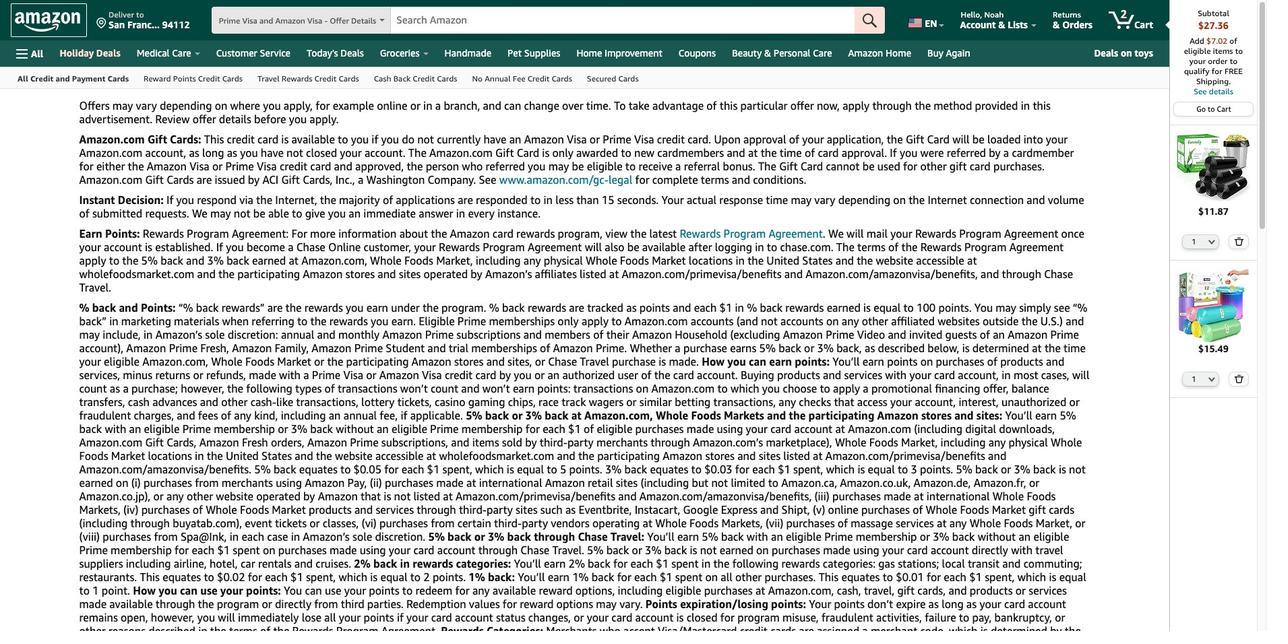Task type: describe. For each thing, give the bounding box(es) containing it.
wholefoodsmarket.com inside you'll earn 5% back with an eligible prime membership or 3% back without an eligible prime membership for each $1 of eligible purchases made using your card account at amazon.com (including digital downloads, amazon.com gift cards, amazon fresh orders, amazon prime subscriptions, and items sold by third-party merchants through amazon.com's marketplace), whole foods market, including any physical whole foods market locations in the united states and the website accessible at wholefoodsmarket.com and the participating amazon stores and sites listed at amazon.com/primevisa/benefits and amazon.com/amazonvisa/benefits. 5% back equates to $0.05 for each $1 spent, which is equal to 5 points. 3% back equates to $0.03 for each $1 spent, which is equal to 3 points. 5% back or 3% back is not earned on (i) purchases from merchants using amazon pay, (ii) purchases made at international amazon retail sites (including but not limited to amazon.ca, amazon.co.uk, amazon.de, amazon.fr, or amazon.co.jp), or any other website operated by amazon that is not listed at amazon.com/primevisa/benefits and amazon.com/amazonvisa/benefits, (iii) purchases made at international whole foods markets, (iv) purchases of whole foods market products and services through third-party sites such as eventbrite, instacart, google express and shipt, (v) online purchases of whole foods market gift cards (including through buyatab.com), event tickets or classes, (vi) purchases from certain third-party vendors operating at whole foods markets, (vii) purchases of massage services at any whole foods market, or (viii) purchases from spa@ink, in each case in amazon's sole discretion.
[[439, 450, 555, 463]]

0 horizontal spatial referred
[[486, 160, 525, 173]]

with down express
[[747, 531, 769, 544]]

amazon's inside "% back rewards" are the rewards you earn under the program. % back rewards are tracked as points and each $1 in % back rewards earned is equal to 100 points. you may simply see "% back" in marketing materials when referring to the rewards you earn. eligible prime memberships only apply to amazon.com accounts (and not accounts on any other affiliated websites outside the u.s.) and may include, in amazon's sole discretion: annual and monthly amazon prime subscriptions and members of their amazon household (excluding amazon prime video and invited guests of an amazon prime account), amazon prime fresh, amazon family, amazon prime student and trial memberships of amazon prime. whether a purchase earns 5% back or 3% back, as described below, is determined at the time your eligible amazon.com, whole foods market or the participating amazon stores and sites, or chase travel purchase is made.
[[156, 328, 202, 342]]

of right user
[[641, 369, 652, 382]]

spent for spent,
[[676, 571, 703, 585]]

on inside you'll earn 1% back for each $1 spent on all other purchases. this equates to $0.01 for each $1 spent, which is equal to 1 point.
[[706, 571, 718, 585]]

buying
[[741, 369, 775, 382]]

is inside . we will mail your rewards program agreement once your account is established. if you become a chase online customer, your rewards program agreement will also be available after logging in to chase.com. the terms of the rewards program agreement apply to the 5% back and 3% back earned at amazon.com, whole foods market, including any physical whole foods market locations in the united states and the website accessible at wholefoodsmarket.com and the participating amazon stores and sites operated by amazon's affiliates listed at amazon.com/primevisa/benefits and amazon.com/amazonvisa/benefits, and through chase travel.
[[145, 241, 152, 254]]

that inside you'll earn 5% back with an eligible prime membership or 3% back without an eligible prime membership for each $1 of eligible purchases made using your card account at amazon.com (including digital downloads, amazon.com gift cards, amazon fresh orders, amazon prime subscriptions, and items sold by third-party merchants through amazon.com's marketplace), whole foods market, including any physical whole foods market locations in the united states and the website accessible at wholefoodsmarket.com and the participating amazon stores and sites listed at amazon.com/primevisa/benefits and amazon.com/amazonvisa/benefits. 5% back equates to $0.05 for each $1 spent, which is equal to 5 points. 3% back equates to $0.03 for each $1 spent, which is equal to 3 points. 5% back or 3% back is not earned on (i) purchases from merchants using amazon pay, (ii) purchases made at international amazon retail sites (including but not limited to amazon.ca, amazon.co.uk, amazon.de, amazon.fr, or amazon.co.jp), or any other website operated by amazon that is not listed at amazon.com/primevisa/benefits and amazon.com/amazonvisa/benefits, (iii) purchases made at international whole foods markets, (iv) purchases of whole foods market products and services through third-party sites such as eventbrite, instacart, google express and shipt, (v) online purchases of whole foods market gift cards (including through buyatab.com), event tickets or classes, (vi) purchases from certain third-party vendors operating at whole foods markets, (vii) purchases of massage services at any whole foods market, or (viii) purchases from spa@ink, in each case in amazon's sole discretion.
[[361, 490, 381, 504]]

amazon inside you'll earn points on purchases of products and services, minus returns or refunds, made with a prime visa or amazon visa credit card by you or an authorized user of the card account. buying products and services with your card account, in most cases, will count as a purchase; however, the following types of transactions won't count and won't earn points: transactions on amazon.com to which you choose to apply a promotional financing offer, balance transfers, cash advances and other cash-like transactions, lottery tickets, casino gaming chips, race track wagers or similar betting transactions, any checks that access your account, interest, unauthorized or fraudulent charges, and fees of any kind, including an annual fee, if applicable.
[[379, 369, 419, 382]]

hommaly 1.2 gallon 240 pcs small black trash bags, strong garbage bags, bathroom trash can bin liners unscented, mini plastic bags for office, waste basket liner, fit 3,4.5,6 liters, 0.5,0.8,1,1.2 gal image
[[1177, 131, 1251, 205]]

0 horizontal spatial the
[[409, 146, 427, 160]]

take
[[629, 99, 650, 113]]

pet supplies link
[[500, 44, 569, 63]]

also
[[605, 241, 625, 254]]

of up "earn"
[[79, 207, 90, 221]]

described inside "% back rewards" are the rewards you earn under the program. % back rewards are tracked as points and each $1 in % back rewards earned is equal to 100 points. you may simply see "% back" in marketing materials when referring to the rewards you earn. eligible prime memberships only apply to amazon.com accounts (and not accounts on any other affiliated websites outside the u.s.) and may include, in amazon's sole discretion: annual and monthly amazon prime subscriptions and members of their amazon household (excluding amazon prime video and invited guests of an amazon prime account), amazon prime fresh, amazon family, amazon prime student and trial memberships of amazon prime. whether a purchase earns 5% back or 3% back, as described below, is determined at the time your eligible amazon.com, whole foods market or the participating amazon stores and sites, or chase travel purchase is made.
[[878, 342, 925, 355]]

1 horizontal spatial points:
[[141, 301, 176, 315]]

amazon.com gift cards:
[[79, 133, 201, 146]]

.
[[823, 227, 826, 241]]

cards, inside this credit card is available to you if you do not currently have an amazon visa or prime visa credit card. upon approval of your application, the gift card will be loaded into your amazon.com account, as long as you have not closed your account. the amazon.com gift card is only awarded to new cardmembers and at the time of card approval. if you were referred by a cardmember for either the amazon visa or prime visa credit card and approved, the person who referred you may be eligible to receive a referral bonus. the gift card cannot be used for other gift card purchases. amazon.com gift cards are issued by aci gift cards, inc., a washington company. see
[[303, 173, 333, 187]]

which down sold
[[475, 463, 504, 477]]

over
[[562, 99, 584, 113]]

points left redemption
[[364, 612, 394, 625]]

without for subscriptions,
[[336, 423, 374, 436]]

marketing
[[121, 315, 171, 328]]

complete
[[653, 173, 698, 187]]

may left via
[[210, 207, 231, 221]]

1 vertical spatial website
[[335, 450, 373, 463]]

spent, inside you'll earn 1% back for each $1 spent on all other purchases. this equates to $0.01 for each $1 spent, which is equal to 1 point.
[[985, 571, 1015, 585]]

your inside you can use your points to redeem for any available reward options, including eligible purchases at amazon.com, cash, travel, gift cards, and products or services made available through the program or directly from third parties. redemption values for reward options may vary.
[[344, 585, 366, 598]]

cards:
[[170, 133, 201, 146]]

fraudulent inside you'll earn points on purchases of products and services, minus returns or refunds, made with a prime visa or amazon visa credit card by you or an authorized user of the card account. buying products and services with your card account, in most cases, will count as a purchase; however, the following types of transactions won't count and won't earn points: transactions on amazon.com to which you choose to apply a promotional financing offer, balance transfers, cash advances and other cash-like transactions, lottery tickets, casino gaming chips, race track wagers or similar betting transactions, any checks that access your account, interest, unauthorized or fraudulent charges, and fees of any kind, including an annual fee, if applicable.
[[79, 409, 131, 423]]

(and
[[737, 315, 759, 328]]

most
[[1014, 369, 1039, 382]]

united inside you'll earn 5% back with an eligible prime membership or 3% back without an eligible prime membership for each $1 of eligible purchases made using your card account at amazon.com (including digital downloads, amazon.com gift cards, amazon fresh orders, amazon prime subscriptions, and items sold by third-party merchants through amazon.com's marketplace), whole foods market, including any physical whole foods market locations in the united states and the website accessible at wholefoodsmarket.com and the participating amazon stores and sites listed at amazon.com/primevisa/benefits and amazon.com/amazonvisa/benefits. 5% back equates to $0.05 for each $1 spent, which is equal to 5 points. 3% back equates to $0.03 for each $1 spent, which is equal to 3 points. 5% back or 3% back is not earned on (i) purchases from merchants using amazon pay, (ii) purchases made at international amazon retail sites (including but not limited to amazon.ca, amazon.co.uk, amazon.de, amazon.fr, or amazon.co.jp), or any other website operated by amazon that is not listed at amazon.com/primevisa/benefits and amazon.com/amazonvisa/benefits, (iii) purchases made at international whole foods markets, (iv) purchases of whole foods market products and services through third-party sites such as eventbrite, instacart, google express and shipt, (v) online purchases of whole foods market gift cards (including through buyatab.com), event tickets or classes, (vi) purchases from certain third-party vendors operating at whole foods markets, (vii) purchases of massage services at any whole foods market, or (viii) purchases from spa@ink, in each case in amazon's sole discretion.
[[226, 450, 259, 463]]

$1 left cruises.
[[291, 571, 303, 585]]

equal inside you'll earn 2% back for each $1 spent in the following rewards categories: gas stations; local transit and commuting; restaurants. this equates to $0.02 for each $1 spent, which is equal to 2 points.
[[381, 571, 408, 585]]

tickets
[[275, 517, 307, 531]]

customer service link
[[208, 44, 299, 63]]

all inside your points don't expire as long as your card account remains open, however, you will immediately lose all your points if your card account status changes, or your card account is closed for program misuse, fraudulent activities, failure to pay, bankruptcy, or other reasons described in the terms of the rewards program agreement.
[[324, 612, 336, 625]]

equal left 3 at the bottom
[[868, 463, 895, 477]]

through inside offers may vary depending on where you apply, for example online or in a branch, and can change over time. to take advantage of this particular offer now, apply through the method provided in this advertisement. review offer details before you apply.
[[873, 99, 912, 113]]

5
[[560, 463, 567, 477]]

choose
[[783, 382, 818, 396]]

markets
[[724, 409, 765, 423]]

1 vertical spatial points
[[646, 598, 678, 612]]

restaurants.
[[79, 571, 137, 585]]

3% up eventbrite,
[[606, 463, 622, 477]]

certain
[[458, 517, 492, 531]]

as right "failure"
[[967, 598, 977, 612]]

amazon.com, inside "% back rewards" are the rewards you earn under the program. % back rewards are tracked as points and each $1 in % back rewards earned is equal to 100 points. you may simply see "% back" in marketing materials when referring to the rewards you earn. eligible prime memberships only apply to amazon.com accounts (and not accounts on any other affiliated websites outside the u.s.) and may include, in amazon's sole discretion: annual and monthly amazon prime subscriptions and members of their amazon household (excluding amazon prime video and invited guests of an amazon prime account), amazon prime fresh, amazon family, amazon prime student and trial memberships of amazon prime. whether a purchase earns 5% back or 3% back, as described below, is determined at the time your eligible amazon.com, whole foods market or the participating amazon stores and sites, or chase travel purchase is made.
[[142, 355, 208, 369]]

including inside you'll earn 5% back with an eligible prime membership or 3% back without an eligible prime membership for each $1 of eligible purchases made using your card account at amazon.com (including digital downloads, amazon.com gift cards, amazon fresh orders, amazon prime subscriptions, and items sold by third-party merchants through amazon.com's marketplace), whole foods market, including any physical whole foods market locations in the united states and the website accessible at wholefoodsmarket.com and the participating amazon stores and sites listed at amazon.com/primevisa/benefits and amazon.com/amazonvisa/benefits. 5% back equates to $0.05 for each $1 spent, which is equal to 5 points. 3% back equates to $0.03 for each $1 spent, which is equal to 3 points. 5% back or 3% back is not earned on (i) purchases from merchants using amazon pay, (ii) purchases made at international amazon retail sites (including but not limited to amazon.ca, amazon.co.uk, amazon.de, amazon.fr, or amazon.co.jp), or any other website operated by amazon that is not listed at amazon.com/primevisa/benefits and amazon.com/amazonvisa/benefits, (iii) purchases made at international whole foods markets, (iv) purchases of whole foods market products and services through third-party sites such as eventbrite, instacart, google express and shipt, (v) online purchases of whole foods market gift cards (including through buyatab.com), event tickets or classes, (vi) purchases from certain third-party vendors operating at whole foods markets, (vii) purchases of massage services at any whole foods market, or (viii) purchases from spa@ink, in each case in amazon's sole discretion.
[[941, 436, 986, 450]]

now,
[[817, 99, 840, 113]]

1 horizontal spatial referred
[[947, 146, 987, 160]]

apply inside "% back rewards" are the rewards you earn under the program. % back rewards are tracked as points and each $1 in % back rewards earned is equal to 100 points. you may simply see "% back" in marketing materials when referring to the rewards you earn. eligible prime memberships only apply to amazon.com accounts (and not accounts on any other affiliated websites outside the u.s.) and may include, in amazon's sole discretion: annual and monthly amazon prime subscriptions and members of their amazon household (excluding amazon prime video and invited guests of an amazon prime account), amazon prime fresh, amazon family, amazon prime student and trial memberships of amazon prime. whether a purchase earns 5% back or 3% back, as described below, is determined at the time your eligible amazon.com, whole foods market or the participating amazon stores and sites, or chase travel purchase is made.
[[582, 315, 609, 328]]

advances
[[153, 396, 197, 409]]

immediately
[[238, 612, 299, 625]]

program inside your points don't expire as long as your card account remains open, however, you will immediately lose all your points if your card account status changes, or your card account is closed for program misuse, fraudulent activities, failure to pay, bankruptcy, or other reasons described in the terms of the rewards program agreement.
[[738, 612, 780, 625]]

we inside if you respond via the internet, the majority of applications are responded to in less than 15 seconds. your actual response time may vary depending on the internet connection and volume of submitted requests. we may not be able to give you an immediate answer in every instance.
[[192, 207, 208, 221]]

not right the do
[[418, 133, 434, 146]]

to up 5% back or 3% back at amazon.com, whole foods markets and the participating amazon stores and sites:
[[718, 382, 728, 396]]

retail
[[588, 477, 613, 490]]

user
[[618, 369, 639, 382]]

1 horizontal spatial third-
[[494, 517, 522, 531]]

1 vertical spatial market,
[[902, 436, 938, 450]]

medical care link
[[129, 44, 208, 63]]

services inside you can use your points to redeem for any available reward options, including eligible purchases at amazon.com, cash, travel, gift cards, and products or services made available through the program or directly from third parties. redemption values for reward options may vary.
[[1029, 585, 1068, 598]]

deliver to san franc... 94112‌
[[109, 9, 190, 30]]

to up free
[[1236, 46, 1244, 56]]

$0.03
[[705, 463, 733, 477]]

the up rewards"
[[219, 268, 235, 281]]

earn down sites,
[[513, 382, 535, 396]]

market up case
[[272, 504, 306, 517]]

& for account
[[999, 19, 1006, 30]]

back down digital on the bottom right
[[976, 463, 999, 477]]

products up balance
[[1001, 355, 1044, 369]]

each up the vary.
[[635, 571, 657, 585]]

spent, inside you'll earn 2% back for each $1 spent in the following rewards categories: gas stations; local transit and commuting; restaurants. this equates to $0.02 for each $1 spent, which is equal to 2 points.
[[306, 571, 336, 585]]

outside
[[983, 315, 1019, 328]]

travel. inside "you'll earn 5% back with an eligible prime membership or 3% back without an eligible prime membership for each $1 spent on purchases made using your card account through chase travel. 5% back or 3% back is not earned on purchases made using your card account directly with travel suppliers including airline, hotel, car rentals and cruises."
[[553, 544, 585, 558]]

directly inside "you'll earn 5% back with an eligible prime membership or 3% back without an eligible prime membership for each $1 spent on purchases made using your card account through chase travel. 5% back or 3% back is not earned on purchases made using your card account directly with travel suppliers including airline, hotel, car rentals and cruises."
[[972, 544, 1009, 558]]

0 vertical spatial memberships
[[489, 315, 555, 328]]

www.amazon.com/gc-legal link
[[500, 173, 633, 187]]

wholefoodsmarket.com inside . we will mail your rewards program agreement once your account is established. if you become a chase online customer, your rewards program agreement will also be available after logging in to chase.com. the terms of the rewards program agreement apply to the 5% back and 3% back earned at amazon.com, whole foods market, including any physical whole foods market locations in the united states and the website accessible at wholefoodsmarket.com and the participating amazon stores and sites operated by amazon's affiliates listed at amazon.com/primevisa/benefits and amazon.com/amazonvisa/benefits, and through chase travel.
[[79, 268, 195, 281]]

1 inside you'll earn 1% back for each $1 spent on all other purchases. this equates to $0.01 for each $1 spent, which is equal to 1 point.
[[92, 585, 99, 598]]

2 vertical spatial listed
[[414, 490, 440, 504]]

1 horizontal spatial markets,
[[722, 517, 763, 531]]

account
[[961, 19, 996, 30]]

a left the into
[[1004, 146, 1010, 160]]

customer,
[[364, 241, 412, 254]]

card down loaded
[[970, 160, 991, 173]]

. we will mail your rewards program agreement once your account is established. if you become a chase online customer, your rewards program agreement will also be available after logging in to chase.com. the terms of the rewards program agreement apply to the 5% back and 3% back earned at amazon.com, whole foods market, including any physical whole foods market locations in the united states and the website accessible at wholefoodsmarket.com and the participating amazon stores and sites operated by amazon's affiliates listed at amazon.com/primevisa/benefits and amazon.com/amazonvisa/benefits, and through chase travel.
[[79, 227, 1085, 295]]

the right either
[[128, 160, 144, 173]]

an up the race
[[548, 369, 560, 382]]

2 "% from the left
[[1074, 301, 1088, 315]]

this inside you'll earn 2% back for each $1 spent in the following rewards categories: gas stations; local transit and commuting; restaurants. this equates to $0.02 for each $1 spent, which is equal to 2 points.
[[140, 571, 160, 585]]

annual
[[485, 74, 511, 84]]

earn down video
[[863, 355, 885, 369]]

gaming
[[468, 396, 505, 409]]

1 2% from the left
[[354, 558, 371, 571]]

hello,
[[961, 9, 983, 20]]

prime up $0.05
[[350, 436, 379, 450]]

not right (ii)
[[394, 490, 411, 504]]

apply inside offers may vary depending on where you apply, for example online or in a branch, and can change over time. to take advantage of this particular offer now, apply through the method provided in this advertisement. review offer details before you apply.
[[843, 99, 870, 113]]

at inside "% back rewards" are the rewards you earn under the program. % back rewards are tracked as points and each $1 in % back rewards earned is equal to 100 points. you may simply see "% back" in marketing materials when referring to the rewards you earn. eligible prime memberships only apply to amazon.com accounts (and not accounts on any other affiliated websites outside the u.s.) and may include, in amazon's sole discretion: annual and monthly amazon prime subscriptions and members of their amazon household (excluding amazon prime video and invited guests of an amazon prime account), amazon prime fresh, amazon family, amazon prime student and trial memberships of amazon prime. whether a purchase earns 5% back or 3% back, as described below, is determined at the time your eligible amazon.com, whole foods market or the participating amazon stores and sites, or chase travel purchase is made.
[[1033, 342, 1042, 355]]

card.
[[688, 133, 712, 146]]

1 horizontal spatial purchase
[[684, 342, 728, 355]]

1 vertical spatial amazon.com/primevisa/benefits
[[826, 450, 986, 463]]

as inside you'll earn 5% back with an eligible prime membership or 3% back without an eligible prime membership for each $1 of eligible purchases made using your card account at amazon.com (including digital downloads, amazon.com gift cards, amazon fresh orders, amazon prime subscriptions, and items sold by third-party merchants through amazon.com's marketplace), whole foods market, including any physical whole foods market locations in the united states and the website accessible at wholefoodsmarket.com and the participating amazon stores and sites listed at amazon.com/primevisa/benefits and amazon.com/amazonvisa/benefits. 5% back equates to $0.05 for each $1 spent, which is equal to 5 points. 3% back equates to $0.03 for each $1 spent, which is equal to 3 points. 5% back or 3% back is not earned on (i) purchases from merchants using amazon pay, (ii) purchases made at international amazon retail sites (including but not limited to amazon.ca, amazon.co.uk, amazon.de, amazon.fr, or amazon.co.jp), or any other website operated by amazon that is not listed at amazon.com/primevisa/benefits and amazon.com/amazonvisa/benefits, (iii) purchases made at international whole foods markets, (iv) purchases of whole foods market products and services through third-party sites such as eventbrite, instacart, google express and shipt, (v) online purchases of whole foods market gift cards (including through buyatab.com), event tickets or classes, (vi) purchases from certain third-party vendors operating at whole foods markets, (vii) purchases of massage services at any whole foods market, or (viii) purchases from spa@ink, in each case in amazon's sole discretion.
[[566, 504, 576, 517]]

orders,
[[271, 436, 305, 450]]

by right sold
[[525, 436, 537, 450]]

open,
[[121, 612, 148, 625]]

including inside you can use your points to redeem for any available reward options, including eligible purchases at amazon.com, cash, travel, gift cards, and products or services made available through the program or directly from third parties. redemption values for reward options may vary.
[[618, 585, 663, 598]]

2% back in rewards categories:
[[354, 558, 511, 571]]

back"
[[79, 315, 107, 328]]

be inside if you respond via the internet, the majority of applications are responded to in less than 15 seconds. your actual response time may vary depending on the internet connection and volume of submitted requests. we may not be able to give you an immediate answer in every instance.
[[253, 207, 266, 221]]

the right 5
[[579, 450, 595, 463]]

are inside this credit card is available to you if you do not currently have an amazon visa or prime visa credit card. upon approval of your application, the gift card will be loaded into your amazon.com account, as long as you have not closed your account. the amazon.com gift card is only awarded to new cardmembers and at the time of card approval. if you were referred by a cardmember for either the amazon visa or prime visa credit card and approved, the person who referred you may be eligible to receive a referral bonus. the gift card cannot be used for other gift card purchases. amazon.com gift cards are issued by aci gift cards, inc., a washington company. see
[[197, 173, 212, 187]]

volume
[[1049, 194, 1085, 207]]

1 accounts from the left
[[691, 315, 734, 328]]

responded
[[476, 194, 528, 207]]

may down conditions. in the top of the page
[[791, 194, 812, 207]]

internet
[[928, 194, 968, 207]]

changes,
[[529, 612, 571, 625]]

2 horizontal spatial (including
[[915, 423, 963, 436]]

0 horizontal spatial markets,
[[79, 504, 121, 517]]

earn up choose
[[770, 355, 792, 369]]

equates left the "but"
[[650, 463, 689, 477]]

services inside you'll earn points on purchases of products and services, minus returns or refunds, made with a prime visa or amazon visa credit card by you or an authorized user of the card account. buying products and services with your card account, in most cases, will count as a purchase; however, the following types of transactions won't count and won't earn points: transactions on amazon.com to which you choose to apply a promotional financing offer, balance transfers, cash advances and other cash-like transactions, lottery tickets, casino gaming chips, race track wagers or similar betting transactions, any checks that access your account, interest, unauthorized or fraudulent charges, and fees of any kind, including an annual fee, if applicable.
[[845, 369, 883, 382]]

online inside you'll earn 5% back with an eligible prime membership or 3% back without an eligible prime membership for each $1 of eligible purchases made using your card account at amazon.com (including digital downloads, amazon.com gift cards, amazon fresh orders, amazon prime subscriptions, and items sold by third-party merchants through amazon.com's marketplace), whole foods market, including any physical whole foods market locations in the united states and the website accessible at wholefoodsmarket.com and the participating amazon stores and sites listed at amazon.com/primevisa/benefits and amazon.com/amazonvisa/benefits. 5% back equates to $0.05 for each $1 spent, which is equal to 5 points. 3% back equates to $0.03 for each $1 spent, which is equal to 3 points. 5% back or 3% back is not earned on (i) purchases from merchants using amazon pay, (ii) purchases made at international amazon retail sites (including but not limited to amazon.ca, amazon.co.uk, amazon.de, amazon.fr, or amazon.co.jp), or any other website operated by amazon that is not listed at amazon.com/primevisa/benefits and amazon.com/amazonvisa/benefits, (iii) purchases made at international whole foods markets, (iv) purchases of whole foods market products and services through third-party sites such as eventbrite, instacart, google express and shipt, (v) online purchases of whole foods market gift cards (including through buyatab.com), event tickets or classes, (vi) purchases from certain third-party vendors operating at whole foods markets, (vii) purchases of massage services at any whole foods market, or (viii) purchases from spa@ink, in each case in amazon's sole discretion.
[[829, 504, 859, 517]]

membership down gaming
[[462, 423, 523, 436]]

1 horizontal spatial have
[[484, 133, 507, 146]]

other inside this credit card is available to you if you do not currently have an amazon visa or prime visa credit card. upon approval of your application, the gift card will be loaded into your amazon.com account, as long as you have not closed your account. the amazon.com gift card is only awarded to new cardmembers and at the time of card approval. if you were referred by a cardmember for either the amazon visa or prime visa credit card and approved, the person who referred you may be eligible to receive a referral bonus. the gift card cannot be used for other gift card purchases. amazon.com gift cards are issued by aci gift cards, inc., a washington company. see
[[921, 160, 947, 173]]

card inside you'll earn 5% back with an eligible prime membership or 3% back without an eligible prime membership for each $1 of eligible purchases made using your card account at amazon.com (including digital downloads, amazon.com gift cards, amazon fresh orders, amazon prime subscriptions, and items sold by third-party merchants through amazon.com's marketplace), whole foods market, including any physical whole foods market locations in the united states and the website accessible at wholefoodsmarket.com and the participating amazon stores and sites listed at amazon.com/primevisa/benefits and amazon.com/amazonvisa/benefits. 5% back equates to $0.05 for each $1 spent, which is equal to 5 points. 3% back equates to $0.03 for each $1 spent, which is equal to 3 points. 5% back or 3% back is not earned on (i) purchases from merchants using amazon pay, (ii) purchases made at international amazon retail sites (including but not limited to amazon.ca, amazon.co.uk, amazon.de, amazon.fr, or amazon.co.jp), or any other website operated by amazon that is not listed at amazon.com/primevisa/benefits and amazon.com/amazonvisa/benefits, (iii) purchases made at international whole foods markets, (iv) purchases of whole foods market products and services through third-party sites such as eventbrite, instacart, google express and shipt, (v) online purchases of whole foods market gift cards (including through buyatab.com), event tickets or classes, (vi) purchases from certain third-party vendors operating at whole foods markets, (vii) purchases of massage services at any whole foods market, or (viii) purchases from spa@ink, in each case in amazon's sole discretion.
[[771, 423, 792, 436]]

2 horizontal spatial listed
[[784, 450, 811, 463]]

rewards up redeem
[[413, 558, 453, 571]]

whole up transit
[[970, 517, 1002, 531]]

can down (excluding
[[749, 355, 767, 369]]

$0.02
[[217, 571, 245, 585]]

2 horizontal spatial account,
[[959, 369, 999, 382]]

an inside if you respond via the internet, the majority of applications are responded to in less than 15 seconds. your actual response time may vary depending on the internet connection and volume of submitted requests. we may not be able to give you an immediate answer in every instance.
[[349, 207, 361, 221]]

the inside you'll earn 2% back for each $1 spent in the following rewards categories: gas stations; local transit and commuting; restaurants. this equates to $0.02 for each $1 spent, which is equal to 2 points.
[[714, 558, 730, 571]]

to left 100
[[904, 301, 914, 315]]

the right orders,
[[316, 450, 332, 463]]

each inside "you'll earn 5% back with an eligible prime membership or 3% back without an eligible prime membership for each $1 spent on purchases made using your card account through chase travel. 5% back or 3% back is not earned on purchases made using your card account directly with travel suppliers including airline, hotel, car rentals and cruises."
[[192, 544, 215, 558]]

bankruptcy,
[[995, 612, 1053, 625]]

visa up customer service
[[242, 16, 258, 26]]

items inside of eligible items to your order to qualify for free shipping.
[[1214, 46, 1234, 56]]

market inside . we will mail your rewards program agreement once your account is established. if you become a chase online customer, your rewards program agreement will also be available after logging in to chase.com. the terms of the rewards program agreement apply to the 5% back and 3% back earned at amazon.com, whole foods market, including any physical whole foods market locations in the united states and the website accessible at wholefoodsmarket.com and the participating amazon stores and sites operated by amazon's affiliates listed at amazon.com/primevisa/benefits and amazon.com/amazonvisa/benefits, and through chase travel.
[[652, 254, 686, 268]]

1 % from the left
[[79, 301, 89, 315]]

0 horizontal spatial offer
[[193, 113, 216, 126]]

back up 2% back in rewards categories:
[[448, 531, 472, 544]]

commuting;
[[1024, 558, 1083, 571]]

as down the "review"
[[189, 146, 199, 160]]

the down 'fees'
[[207, 450, 223, 463]]

payment
[[72, 74, 105, 84]]

back up choose
[[779, 342, 802, 355]]

terms inside your points don't expire as long as your card account remains open, however, you will immediately lose all your points if your card account status changes, or your card account is closed for program misuse, fraudulent activities, failure to pay, bankruptcy, or other reasons described in the terms of the rewards program agreement.
[[229, 625, 257, 632]]

2 horizontal spatial party
[[568, 436, 594, 450]]

back inside you'll earn 1% back for each $1 spent on all other purchases. this equates to $0.01 for each $1 spent, which is equal to 1 point.
[[592, 571, 615, 585]]

other inside "% back rewards" are the rewards you earn under the program. % back rewards are tracked as points and each $1 in % back rewards earned is equal to 100 points. you may simply see "% back" in marketing materials when referring to the rewards you earn. eligible prime memberships only apply to amazon.com accounts (and not accounts on any other affiliated websites outside the u.s.) and may include, in amazon's sole discretion: annual and monthly amazon prime subscriptions and members of their amazon household (excluding amazon prime video and invited guests of an amazon prime account), amazon prime fresh, amazon family, amazon prime student and trial memberships of amazon prime. whether a purchase earns 5% back or 3% back, as described below, is determined at the time your eligible amazon.com, whole foods market or the participating amazon stores and sites, or chase travel purchase is made.
[[862, 315, 889, 328]]

the up conditions. in the top of the page
[[761, 146, 777, 160]]

back,
[[837, 342, 862, 355]]

when
[[222, 315, 249, 328]]

2 care from the left
[[813, 47, 833, 59]]

delete image
[[1235, 237, 1245, 246]]

chase up see
[[1045, 268, 1074, 281]]

referring
[[252, 315, 295, 328]]

sites inside . we will mail your rewards program agreement once your account is established. if you become a chase online customer, your rewards program agreement will also be available after logging in to chase.com. the terms of the rewards program agreement apply to the 5% back and 3% back earned at amazon.com, whole foods market, including any physical whole foods market locations in the united states and the website accessible at wholefoodsmarket.com and the participating amazon stores and sites operated by amazon's affiliates listed at amazon.com/primevisa/benefits and amazon.com/amazonvisa/benefits, and through chase travel.
[[399, 268, 421, 281]]

other inside you'll earn 1% back for each $1 spent on all other purchases. this equates to $0.01 for each $1 spent, which is equal to 1 point.
[[736, 571, 762, 585]]

1 horizontal spatial account,
[[916, 396, 956, 409]]

go to cart link
[[1175, 103, 1254, 116]]

cash back credit cards
[[374, 74, 458, 84]]

earn.
[[392, 315, 416, 328]]

5% inside . we will mail your rewards program agreement once your account is established. if you become a chase online customer, your rewards program agreement will also be available after logging in to chase.com. the terms of the rewards program agreement apply to the 5% back and 3% back earned at amazon.com, whole foods market, including any physical whole foods market locations in the united states and the website accessible at wholefoodsmarket.com and the participating amazon stores and sites operated by amazon's affiliates listed at amazon.com/primevisa/benefits and amazon.com/amazonvisa/benefits, and through chase travel.
[[141, 254, 158, 268]]

betting
[[675, 396, 711, 409]]

majority
[[339, 194, 380, 207]]

discretion.
[[375, 531, 426, 544]]

1 horizontal spatial (including
[[641, 477, 689, 490]]

back up back:
[[508, 531, 531, 544]]

$1 down marketplace), on the bottom right of page
[[778, 463, 791, 477]]

to left 5
[[547, 463, 558, 477]]

and down chase.com.
[[785, 268, 803, 281]]

home improvement
[[577, 47, 663, 59]]

united inside . we will mail your rewards program agreement once your account is established. if you become a chase online customer, your rewards program agreement will also be available after logging in to chase.com. the terms of the rewards program agreement apply to the 5% back and 3% back earned at amazon.com, whole foods market, including any physical whole foods market locations in the united states and the website accessible at wholefoodsmarket.com and the participating amazon stores and sites operated by amazon's affiliates listed at amazon.com/primevisa/benefits and amazon.com/amazonvisa/benefits, and through chase travel.
[[767, 254, 800, 268]]

made down betting on the bottom of page
[[687, 423, 714, 436]]

subscriptions,
[[382, 436, 449, 450]]

cards up the over
[[552, 74, 572, 84]]

gift down the "review"
[[148, 133, 167, 146]]

all for all
[[31, 48, 43, 59]]

sites right retail on the left of page
[[616, 477, 638, 490]]

not up cards
[[1070, 463, 1086, 477]]

invited
[[910, 328, 943, 342]]

made inside you can use your points to redeem for any available reward options, including eligible purchases at amazon.com, cash, travel, gift cards, and products or services made available through the program or directly from third parties. redemption values for reward options may vary.
[[79, 598, 107, 612]]

other inside you'll earn 5% back with an eligible prime membership or 3% back without an eligible prime membership for each $1 of eligible purchases made using your card account at amazon.com (including digital downloads, amazon.com gift cards, amazon fresh orders, amazon prime subscriptions, and items sold by third-party merchants through amazon.com's marketplace), whole foods market, including any physical whole foods market locations in the united states and the website accessible at wholefoodsmarket.com and the participating amazon stores and sites listed at amazon.com/primevisa/benefits and amazon.com/amazonvisa/benefits. 5% back equates to $0.05 for each $1 spent, which is equal to 5 points. 3% back equates to $0.03 for each $1 spent, which is equal to 3 points. 5% back or 3% back is not earned on (i) purchases from merchants using amazon pay, (ii) purchases made at international amazon retail sites (including but not limited to amazon.ca, amazon.co.uk, amazon.de, amazon.fr, or amazon.co.jp), or any other website operated by amazon that is not listed at amazon.com/primevisa/benefits and amazon.com/amazonvisa/benefits, (iii) purchases made at international whole foods markets, (iv) purchases of whole foods market products and services through third-party sites such as eventbrite, instacart, google express and shipt, (v) online purchases of whole foods market gift cards (including through buyatab.com), event tickets or classes, (vi) purchases from certain third-party vendors operating at whole foods markets, (vii) purchases of massage services at any whole foods market, or (viii) purchases from spa@ink, in each case in amazon's sole discretion.
[[187, 490, 213, 504]]

0 horizontal spatial have
[[261, 146, 284, 160]]

can inside offers may vary depending on where you apply, for example online or in a branch, and can change over time. to take advantage of this particular offer now, apply through the method provided in this advertisement. review offer details before you apply.
[[505, 99, 522, 113]]

locations inside you'll earn 5% back with an eligible prime membership or 3% back without an eligible prime membership for each $1 of eligible purchases made using your card account at amazon.com (including digital downloads, amazon.com gift cards, amazon fresh orders, amazon prime subscriptions, and items sold by third-party merchants through amazon.com's marketplace), whole foods market, including any physical whole foods market locations in the united states and the website accessible at wholefoodsmarket.com and the participating amazon stores and sites listed at amazon.com/primevisa/benefits and amazon.com/amazonvisa/benefits. 5% back equates to $0.05 for each $1 spent, which is equal to 5 points. 3% back equates to $0.03 for each $1 spent, which is equal to 3 points. 5% back or 3% back is not earned on (i) purchases from merchants using amazon pay, (ii) purchases made at international amazon retail sites (including but not limited to amazon.ca, amazon.co.uk, amazon.de, amazon.fr, or amazon.co.jp), or any other website operated by amazon that is not listed at amazon.com/primevisa/benefits and amazon.com/amazonvisa/benefits, (iii) purchases made at international whole foods markets, (iv) purchases of whole foods market products and services through third-party sites such as eventbrite, instacart, google express and shipt, (v) online purchases of whole foods market gift cards (including through buyatab.com), event tickets or classes, (vi) purchases from certain third-party vendors operating at whole foods markets, (vii) purchases of massage services at any whole foods market, or (viii) purchases from spa@ink, in each case in amazon's sole discretion.
[[148, 450, 192, 463]]

for inside offers may vary depending on where you apply, for example online or in a branch, and can change over time. to take advantage of this particular offer now, apply through the method provided in this advertisement. review offer details before you apply.
[[316, 99, 330, 113]]

the down inc.,
[[320, 194, 336, 207]]

(i)
[[131, 477, 141, 490]]

card up gaming
[[476, 369, 497, 382]]

can down the airline,
[[180, 585, 198, 598]]

how for how you can earn points:
[[702, 355, 725, 369]]

household
[[675, 328, 728, 342]]

1 horizontal spatial offer
[[791, 99, 815, 113]]

delete image
[[1235, 375, 1245, 384]]

established.
[[155, 241, 213, 254]]

points: left the 'cash,'
[[772, 598, 807, 612]]

once
[[1062, 227, 1085, 241]]

to right choose
[[820, 382, 831, 396]]

shipping.
[[1197, 76, 1232, 86]]

back down instacart,
[[665, 544, 687, 558]]

1 count from the left
[[79, 382, 107, 396]]

dropdown image for $11.87
[[1209, 239, 1216, 245]]

approval
[[744, 133, 787, 146]]

may left include,
[[79, 328, 100, 342]]

offer
[[330, 16, 349, 26]]

sole inside you'll earn 5% back with an eligible prime membership or 3% back without an eligible prime membership for each $1 of eligible purchases made using your card account at amazon.com (including digital downloads, amazon.com gift cards, amazon fresh orders, amazon prime subscriptions, and items sold by third-party merchants through amazon.com's marketplace), whole foods market, including any physical whole foods market locations in the united states and the website accessible at wholefoodsmarket.com and the participating amazon stores and sites listed at amazon.com/primevisa/benefits and amazon.com/amazonvisa/benefits. 5% back equates to $0.05 for each $1 spent, which is equal to 5 points. 3% back equates to $0.03 for each $1 spent, which is equal to 3 points. 5% back or 3% back is not earned on (i) purchases from merchants using amazon pay, (ii) purchases made at international amazon retail sites (including but not limited to amazon.ca, amazon.co.uk, amazon.de, amazon.fr, or amazon.co.jp), or any other website operated by amazon that is not listed at amazon.com/primevisa/benefits and amazon.com/amazonvisa/benefits, (iii) purchases made at international whole foods markets, (iv) purchases of whole foods market products and services through third-party sites such as eventbrite, instacart, google express and shipt, (v) online purchases of whole foods market gift cards (including through buyatab.com), event tickets or classes, (vi) purchases from certain third-party vendors operating at whole foods markets, (vii) purchases of massage services at any whole foods market, or (viii) purchases from spa@ink, in each case in amazon's sole discretion.
[[353, 531, 372, 544]]

in down discretion.
[[400, 558, 410, 571]]

prime down advances
[[183, 423, 211, 436]]

and up outside
[[981, 268, 1000, 281]]

are right rewards"
[[268, 301, 283, 315]]

0 horizontal spatial card
[[517, 146, 540, 160]]

2 this from the left
[[1033, 99, 1051, 113]]

2 won't from the left
[[483, 382, 510, 396]]

to up the remains
[[79, 585, 90, 598]]

1 care from the left
[[172, 47, 191, 59]]

and right fresh
[[295, 450, 313, 463]]

pet supplies
[[508, 47, 561, 59]]

rewards inside you'll earn 2% back for each $1 spent in the following rewards categories: gas stations; local transit and commuting; restaurants. this equates to $0.02 for each $1 spent, which is equal to 2 points.
[[782, 558, 820, 571]]

(v)
[[813, 504, 826, 517]]

locations inside . we will mail your rewards program agreement once your account is established. if you become a chase online customer, your rewards program agreement will also be available after logging in to chase.com. the terms of the rewards program agreement apply to the 5% back and 3% back earned at amazon.com, whole foods market, including any physical whole foods market locations in the united states and the website accessible at wholefoodsmarket.com and the participating amazon stores and sites operated by amazon's affiliates listed at amazon.com/primevisa/benefits and amazon.com/amazonvisa/benefits, and through chase travel.
[[689, 254, 733, 268]]

which inside you'll earn 2% back for each $1 spent in the following rewards categories: gas stations; local transit and commuting; restaurants. this equates to $0.02 for each $1 spent, which is equal to 2 points.
[[339, 571, 368, 585]]

earned inside "% back rewards" are the rewards you earn under the program. % back rewards are tracked as points and each $1 in % back rewards earned is equal to 100 points. you may simply see "% back" in marketing materials when referring to the rewards you earn. eligible prime memberships only apply to amazon.com accounts (and not accounts on any other affiliated websites outside the u.s.) and may include, in amazon's sole discretion: annual and monthly amazon prime subscriptions and members of their amazon household (excluding amazon prime video and invited guests of an amazon prime account), amazon prime fresh, amazon family, amazon prime student and trial memberships of amazon prime. whether a purchase earns 5% back or 3% back, as described below, is determined at the time your eligible amazon.com, whole foods market or the participating amazon stores and sites, or chase travel purchase is made.
[[827, 301, 861, 315]]

points. inside "% back rewards" are the rewards you earn under the program. % back rewards are tracked as points and each $1 in % back rewards earned is equal to 100 points. you may simply see "% back" in marketing materials when referring to the rewards you earn. eligible prime memberships only apply to amazon.com accounts (and not accounts on any other affiliated websites outside the u.s.) and may include, in amazon's sole discretion: annual and monthly amazon prime subscriptions and members of their amazon household (excluding amazon prime video and invited guests of an amazon prime account), amazon prime fresh, amazon family, amazon prime student and trial memberships of amazon prime. whether a purchase earns 5% back or 3% back, as described below, is determined at the time your eligible amazon.com, whole foods market or the participating amazon stores and sites, or chase travel purchase is made.
[[939, 301, 972, 315]]

0 vertical spatial points:
[[105, 227, 140, 241]]

and inside if you respond via the internet, the majority of applications are responded to in less than 15 seconds. your actual response time may vary depending on the internet connection and volume of submitted requests. we may not be able to give you an immediate answer in every instance.
[[1027, 194, 1046, 207]]

express
[[721, 504, 758, 517]]

1 horizontal spatial merchants
[[597, 436, 648, 450]]

a right receive
[[676, 160, 681, 173]]

with up access
[[886, 369, 907, 382]]

today's deals link
[[299, 44, 372, 63]]

foods inside "% back rewards" are the rewards you earn under the program. % back rewards are tracked as points and each $1 in % back rewards earned is equal to 100 points. you may simply see "% back" in marketing materials when referring to the rewards you earn. eligible prime memberships only apply to amazon.com accounts (and not accounts on any other affiliated websites outside the u.s.) and may include, in amazon's sole discretion: annual and monthly amazon prime subscriptions and members of their amazon household (excluding amazon prime video and invited guests of an amazon prime account), amazon prime fresh, amazon family, amazon prime student and trial memberships of amazon prime. whether a purchase earns 5% back or 3% back, as described below, is determined at the time your eligible amazon.com, whole foods market or the participating amazon stores and sites, or chase travel purchase is made.
[[245, 355, 275, 369]]

each left transit
[[944, 571, 967, 585]]

visa right the issued on the top
[[257, 160, 277, 173]]

is right (ii)
[[384, 490, 391, 504]]

cash back credit cards link
[[367, 67, 465, 88]]

0 horizontal spatial cart
[[1135, 19, 1154, 30]]

points: inside you'll earn points on purchases of products and services, minus returns or refunds, made with a prime visa or amazon visa credit card by you or an authorized user of the card account. buying products and services with your card account, in most cases, will count as a purchase; however, the following types of transactions won't count and won't earn points: transactions on amazon.com to which you choose to apply a promotional financing offer, balance transfers, cash advances and other cash-like transactions, lottery tickets, casino gaming chips, race track wagers or similar betting transactions, any checks that access your account, interest, unauthorized or fraudulent charges, and fees of any kind, including an annual fee, if applicable.
[[538, 382, 571, 396]]

advertisement.
[[79, 113, 153, 126]]

in right case
[[291, 531, 300, 544]]

your inside "% back rewards" are the rewards you earn under the program. % back rewards are tracked as points and each $1 in % back rewards earned is equal to 100 points. you may simply see "% back" in marketing materials when referring to the rewards you earn. eligible prime memberships only apply to amazon.com accounts (and not accounts on any other affiliated websites outside the u.s.) and may include, in amazon's sole discretion: annual and monthly amazon prime subscriptions and members of their amazon household (excluding amazon prime video and invited guests of an amazon prime account), amazon prime fresh, amazon family, amazon prime student and trial memberships of amazon prime. whether a purchase earns 5% back or 3% back, as described below, is determined at the time your eligible amazon.com, whole foods market or the participating amazon stores and sites, or chase travel purchase is made.
[[79, 355, 101, 369]]

1 categories: from the left
[[456, 558, 511, 571]]

amazon.de,
[[914, 477, 972, 490]]

their
[[607, 328, 630, 342]]

1 horizontal spatial the
[[759, 160, 777, 173]]

2 home from the left
[[886, 47, 912, 59]]

gift inside this credit card is available to you if you do not currently have an amazon visa or prime visa credit card. upon approval of your application, the gift card will be loaded into your amazon.com account, as long as you have not closed your account. the amazon.com gift card is only awarded to new cardmembers and at the time of card approval. if you were referred by a cardmember for either the amazon visa or prime visa credit card and approved, the person who referred you may be eligible to receive a referral bonus. the gift card cannot be used for other gift card purchases. amazon.com gift cards are issued by aci gift cards, inc., a washington company. see
[[950, 160, 967, 173]]

2 vertical spatial market,
[[1036, 517, 1073, 531]]

affiliates
[[535, 268, 577, 281]]

program.
[[442, 301, 487, 315]]

visa left -
[[308, 16, 323, 26]]

go
[[1197, 105, 1207, 113]]

participating down choose
[[809, 409, 875, 423]]

more
[[310, 227, 336, 241]]

$1 inside "% back rewards" are the rewards you earn under the program. % back rewards are tracked as points and each $1 in % back rewards earned is equal to 100 points. you may simply see "% back" in marketing materials when referring to the rewards you earn. eligible prime memberships only apply to amazon.com accounts (and not accounts on any other affiliated websites outside the u.s.) and may include, in amazon's sole discretion: annual and monthly amazon prime subscriptions and members of their amazon household (excluding amazon prime video and invited guests of an amazon prime account), amazon prime fresh, amazon family, amazon prime student and trial memberships of amazon prime. whether a purchase earns 5% back or 3% back, as described below, is determined at the time your eligible amazon.com, whole foods market or the participating amazon stores and sites, or chase travel purchase is made.
[[720, 301, 733, 315]]

and right markets
[[768, 409, 787, 423]]

which inside you'll earn points on purchases of products and services, minus returns or refunds, made with a prime visa or amazon visa credit card by you or an authorized user of the card account. buying products and services with your card account, in most cases, will count as a purchase; however, the following types of transactions won't count and won't earn points: transactions on amazon.com to which you choose to apply a promotional financing offer, balance transfers, cash advances and other cash-like transactions, lottery tickets, casino gaming chips, race track wagers or similar betting transactions, any checks that access your account, interest, unauthorized or fraudulent charges, and fees of any kind, including an annual fee, if applicable.
[[731, 382, 760, 396]]

prime up trial at the bottom left
[[458, 315, 486, 328]]

back down orders,
[[274, 463, 296, 477]]

3 % from the left
[[747, 301, 758, 315]]

through inside . we will mail your rewards program agreement once your account is established. if you become a chase online customer, your rewards program agreement will also be available after logging in to chase.com. the terms of the rewards program agreement apply to the 5% back and 3% back earned at amazon.com, whole foods market, including any physical whole foods market locations in the united states and the website accessible at wholefoodsmarket.com and the participating amazon stores and sites operated by amazon's affiliates listed at amazon.com/primevisa/benefits and amazon.com/amazonvisa/benefits, and through chase travel.
[[1003, 268, 1042, 281]]

amazon home
[[849, 47, 912, 59]]

credit inside you'll earn points on purchases of products and services, minus returns or refunds, made with a prime visa or amazon visa credit card by you or an authorized user of the card account. buying products and services with your card account, in most cases, will count as a purchase; however, the following types of transactions won't count and won't earn points: transactions on amazon.com to which you choose to apply a promotional financing offer, balance transfers, cash advances and other cash-like transactions, lottery tickets, casino gaming chips, race track wagers or similar betting transactions, any checks that access your account, interest, unauthorized or fraudulent charges, and fees of any kind, including an annual fee, if applicable.
[[445, 369, 473, 382]]

prime visa and amazon visa - offer details
[[219, 16, 376, 26]]

were
[[921, 146, 944, 160]]

may inside this credit card is available to you if you do not currently have an amazon visa or prime visa credit card. upon approval of your application, the gift card will be loaded into your amazon.com account, as long as you have not closed your account. the amazon.com gift card is only awarded to new cardmembers and at the time of card approval. if you were referred by a cardmember for either the amazon visa or prime visa credit card and approved, the person who referred you may be eligible to receive a referral bonus. the gift card cannot be used for other gift card purchases. amazon.com gift cards are issued by aci gift cards, inc., a washington company. see
[[549, 160, 569, 173]]

video
[[858, 328, 886, 342]]

0 horizontal spatial (including
[[79, 517, 128, 531]]

coupons
[[679, 47, 716, 59]]

minus
[[123, 369, 153, 382]]

awarded
[[577, 146, 619, 160]]

trial
[[449, 342, 469, 355]]

1 1% from the left
[[469, 571, 485, 585]]

if inside your points don't expire as long as your card account remains open, however, you will immediately lose all your points if your card account status changes, or your card account is closed for program misuse, fraudulent activities, failure to pay, bankruptcy, or other reasons described in the terms of the rewards program agreement.
[[397, 612, 404, 625]]

the left "lose"
[[273, 625, 290, 632]]

points inside you'll earn points on purchases of products and services, minus returns or refunds, made with a prime visa or amazon visa credit card by you or an authorized user of the card account. buying products and services with your card account, in most cases, will count as a purchase; however, the following types of transactions won't count and won't earn points: transactions on amazon.com to which you choose to apply a promotional financing offer, balance transfers, cash advances and other cash-like transactions, lottery tickets, casino gaming chips, race track wagers or similar betting transactions, any checks that access your account, interest, unauthorized or fraudulent charges, and fees of any kind, including an annual fee, if applicable.
[[888, 355, 918, 369]]

the right under
[[423, 301, 439, 315]]

$1 down instacart,
[[656, 558, 669, 571]]

and down applicable.
[[451, 436, 470, 450]]

stores inside . we will mail your rewards program agreement once your account is established. if you become a chase online customer, your rewards program agreement will also be available after logging in to chase.com. the terms of the rewards program agreement apply to the 5% back and 3% back earned at amazon.com, whole foods market, including any physical whole foods market locations in the united states and the website accessible at wholefoodsmarket.com and the participating amazon stores and sites operated by amazon's affiliates listed at amazon.com/primevisa/benefits and amazon.com/amazonvisa/benefits, and through chase travel.
[[346, 268, 375, 281]]

2 horizontal spatial third-
[[540, 436, 568, 450]]

we inside . we will mail your rewards program agreement once your account is established. if you become a chase online customer, your rewards program agreement will also be available after logging in to chase.com. the terms of the rewards program agreement apply to the 5% back and 3% back earned at amazon.com, whole foods market, including any physical whole foods market locations in the united states and the website accessible at wholefoodsmarket.com and the participating amazon stores and sites operated by amazon's affiliates listed at amazon.com/primevisa/benefits and amazon.com/amazonvisa/benefits, and through chase travel.
[[829, 227, 844, 241]]

each down travel:
[[631, 558, 654, 571]]

an left travel
[[1019, 531, 1031, 544]]

will inside you'll earn points on purchases of products and services, minus returns or refunds, made with a prime visa or amazon visa credit card by you or an authorized user of the card account. buying products and services with your card account, in most cases, will count as a purchase; however, the following types of transactions won't count and won't earn points: transactions on amazon.com to which you choose to apply a promotional financing offer, balance transfers, cash advances and other cash-like transactions, lottery tickets, casino gaming chips, race track wagers or similar betting transactions, any checks that access your account, interest, unauthorized or fraudulent charges, and fees of any kind, including an annual fee, if applicable.
[[1073, 369, 1090, 382]]

who
[[462, 160, 483, 173]]

agreement:
[[232, 227, 289, 241]]

not right the "but"
[[712, 477, 729, 490]]

1 horizontal spatial international
[[927, 490, 990, 504]]

prime inside you'll earn points on purchases of products and services, minus returns or refunds, made with a prime visa or amazon visa credit card by you or an authorized user of the card account. buying products and services with your card account, in most cases, will count as a purchase; however, the following types of transactions won't count and won't earn points: transactions on amazon.com to which you choose to apply a promotional financing offer, balance transfers, cash advances and other cash-like transactions, lottery tickets, casino gaming chips, race track wagers or similar betting transactions, any checks that access your account, interest, unauthorized or fraudulent charges, and fees of any kind, including an annual fee, if applicable.
[[312, 369, 341, 382]]

0 horizontal spatial purchase
[[612, 355, 656, 369]]

by inside . we will mail your rewards program agreement once your account is established. if you become a chase online customer, your rewards program agreement will also be available after logging in to chase.com. the terms of the rewards program agreement apply to the 5% back and 3% back earned at amazon.com, whole foods market, including any physical whole foods market locations in the united states and the website accessible at wholefoodsmarket.com and the participating amazon stores and sites operated by amazon's affiliates listed at amazon.com/primevisa/benefits and amazon.com/amazonvisa/benefits, and through chase travel.
[[471, 268, 483, 281]]

0 horizontal spatial amazon.com/primevisa/benefits
[[456, 490, 616, 504]]

a inside offers may vary depending on where you apply, for example online or in a branch, and can change over time. to take advantage of this particular offer now, apply through the method provided in this advertisement. review offer details before you apply.
[[436, 99, 441, 113]]

terms inside . we will mail your rewards program agreement once your account is established. if you become a chase online customer, your rewards program agreement will also be available after logging in to chase.com. the terms of the rewards program agreement apply to the 5% back and 3% back earned at amazon.com, whole foods market, including any physical whole foods market locations in the united states and the website accessible at wholefoodsmarket.com and the participating amazon stores and sites operated by amazon's affiliates listed at amazon.com/primevisa/benefits and amazon.com/amazonvisa/benefits, and through chase travel.
[[858, 241, 886, 254]]

vary inside offers may vary depending on where you apply, for example online or in a branch, and can change over time. to take advantage of this particular offer now, apply through the method provided in this advertisement. review offer details before you apply.
[[136, 99, 157, 113]]

available up reasons
[[109, 598, 153, 612]]

orders
[[1063, 19, 1093, 30]]

1 vertical spatial merchants
[[222, 477, 273, 490]]

long inside this credit card is available to you if you do not currently have an amazon visa or prime visa credit card. upon approval of your application, the gift card will be loaded into your amazon.com account, as long as you have not closed your account. the amazon.com gift card is only awarded to new cardmembers and at the time of card approval. if you were referred by a cardmember for either the amazon visa or prime visa credit card and approved, the person who referred you may be eligible to receive a referral bonus. the gift card cannot be used for other gift card purchases. amazon.com gift cards are issued by aci gift cards, inc., a washington company. see
[[202, 146, 224, 160]]

referral
[[684, 160, 720, 173]]

race
[[539, 396, 559, 409]]

be up than
[[572, 160, 584, 173]]

you'll for downloads,
[[1006, 409, 1033, 423]]

back up the subscriptions
[[502, 301, 525, 315]]

on inside if you respond via the internet, the majority of applications are responded to in less than 15 seconds. your actual response time may vary depending on the internet connection and volume of submitted requests. we may not be able to give you an immediate answer in every instance.
[[894, 194, 906, 207]]

a inside . we will mail your rewards program agreement once your account is established. if you become a chase online customer, your rewards program agreement will also be available after logging in to chase.com. the terms of the rewards program agreement apply to the 5% back and 3% back earned at amazon.com, whole foods market, including any physical whole foods market locations in the united states and the website accessible at wholefoodsmarket.com and the participating amazon stores and sites operated by amazon's affiliates listed at amazon.com/primevisa/benefits and amazon.com/amazonvisa/benefits, and through chase travel.
[[288, 241, 294, 254]]

card up redeem
[[414, 544, 435, 558]]

cash
[[128, 396, 150, 409]]

"% back rewards" are the rewards you earn under the program. % back rewards are tracked as points and each $1 in % back rewards earned is equal to 100 points. you may simply see "% back" in marketing materials when referring to the rewards you earn. eligible prime memberships only apply to amazon.com accounts (and not accounts on any other affiliated websites outside the u.s.) and may include, in amazon's sole discretion: annual and monthly amazon prime subscriptions and members of their amazon household (excluding amazon prime video and invited guests of an amazon prime account), amazon prime fresh, amazon family, amazon prime student and trial memberships of amazon prime. whether a purchase earns 5% back or 3% back, as described below, is determined at the time your eligible amazon.com, whole foods market or the participating amazon stores and sites, or chase travel purchase is made.
[[79, 301, 1088, 369]]

eligible inside of eligible items to your order to qualify for free shipping.
[[1185, 46, 1212, 56]]

of up offer,
[[988, 355, 998, 369]]

receive
[[639, 160, 673, 173]]

and down established.
[[197, 268, 216, 281]]



Task type: locate. For each thing, give the bounding box(es) containing it.
will left 'also'
[[585, 241, 602, 254]]

0 horizontal spatial vary
[[136, 99, 157, 113]]

market up (i)
[[111, 450, 145, 463]]

0 vertical spatial merchants
[[597, 436, 648, 450]]

prime inside search field
[[219, 16, 240, 26]]

customer
[[216, 47, 258, 59]]

count up applicable.
[[431, 382, 459, 396]]

1 horizontal spatial "%
[[1074, 301, 1088, 315]]

be
[[973, 133, 985, 146], [572, 160, 584, 173], [863, 160, 875, 173], [253, 207, 266, 221], [628, 241, 640, 254]]

only for are
[[558, 315, 579, 328]]

amazon.ca,
[[782, 477, 838, 490]]

annual left fee, at left
[[344, 409, 377, 423]]

1 use from the left
[[200, 585, 218, 598]]

gift right approval.
[[906, 133, 925, 146]]

1 horizontal spatial purchases.
[[994, 160, 1045, 173]]

1 horizontal spatial home
[[886, 47, 912, 59]]

1 horizontal spatial how
[[702, 355, 725, 369]]

gift left "cards,"
[[898, 585, 915, 598]]

through right open,
[[156, 598, 195, 612]]

1 horizontal spatial annual
[[344, 409, 377, 423]]

1 horizontal spatial that
[[835, 396, 855, 409]]

values
[[469, 598, 500, 612]]

0 horizontal spatial cards,
[[167, 436, 197, 450]]

deals for today's deals
[[341, 47, 364, 59]]

1.2 gallon/330pcs strong trash bags colorful clear garbage bags by teivio, bathroom trash can bin liners, small plastic bags for home office kitchen, multicolor image
[[1177, 269, 1251, 343]]

conditions.
[[753, 173, 807, 187]]

applications
[[396, 194, 455, 207]]

stores inside you'll earn 5% back with an eligible prime membership or 3% back without an eligible prime membership for each $1 of eligible purchases made using your card account at amazon.com (including digital downloads, amazon.com gift cards, amazon fresh orders, amazon prime subscriptions, and items sold by third-party merchants through amazon.com's marketplace), whole foods market, including any physical whole foods market locations in the united states and the website accessible at wholefoodsmarket.com and the participating amazon stores and sites listed at amazon.com/primevisa/benefits and amazon.com/amazonvisa/benefits. 5% back equates to $0.05 for each $1 spent, which is equal to 5 points. 3% back equates to $0.03 for each $1 spent, which is equal to 3 points. 5% back or 3% back is not earned on (i) purchases from merchants using amazon pay, (ii) purchases made at international amazon retail sites (including but not limited to amazon.ca, amazon.co.uk, amazon.de, amazon.fr, or amazon.co.jp), or any other website operated by amazon that is not listed at amazon.com/primevisa/benefits and amazon.com/amazonvisa/benefits, (iii) purchases made at international whole foods markets, (iv) purchases of whole foods market products and services through third-party sites such as eventbrite, instacart, google express and shipt, (v) online purchases of whole foods market gift cards (including through buyatab.com), event tickets or classes, (vi) purchases from certain third-party vendors operating at whole foods markets, (vii) purchases of massage services at any whole foods market, or (viii) purchases from spa@ink, in each case in amazon's sole discretion.
[[706, 450, 735, 463]]

for
[[292, 227, 307, 241]]

program left misuse,
[[738, 612, 780, 625]]

account, inside this credit card is available to you if you do not currently have an amazon visa or prime visa credit card. upon approval of your application, the gift card will be loaded into your amazon.com account, as long as you have not closed your account. the amazon.com gift card is only awarded to new cardmembers and at the time of card approval. if you were referred by a cardmember for either the amazon visa or prime visa credit card and approved, the person who referred you may be eligible to receive a referral bonus. the gift card cannot be used for other gift card purchases. amazon.com gift cards are issued by aci gift cards, inc., a washington company. see
[[145, 146, 186, 160]]

balance
[[1012, 382, 1050, 396]]

cash
[[374, 74, 392, 84]]

0 horizontal spatial 1%
[[469, 571, 485, 585]]

through inside "you'll earn 5% back with an eligible prime membership or 3% back without an eligible prime membership for each $1 spent on purchases made using your card account through chase travel. 5% back or 3% back is not earned on purchases made using your card account directly with travel suppliers including airline, hotel, car rentals and cruises."
[[479, 544, 518, 558]]

2 2% from the left
[[569, 558, 585, 571]]

again
[[947, 47, 971, 59]]

united down rewards program agreement link
[[767, 254, 800, 268]]

access
[[858, 396, 888, 409]]

visa up receive
[[635, 133, 655, 146]]

to inside deliver to san franc... 94112‌
[[136, 9, 144, 20]]

you'll inside you'll earn 2% back for each $1 spent in the following rewards categories: gas stations; local transit and commuting; restaurants. this equates to $0.02 for each $1 spent, which is equal to 2 points.
[[514, 558, 541, 571]]

navigation navigation
[[0, 0, 1259, 632]]

1 horizontal spatial details
[[1210, 86, 1234, 96]]

medical
[[137, 47, 170, 59]]

0 vertical spatial cart
[[1135, 19, 1154, 30]]

you'll inside you'll earn points on purchases of products and services, minus returns or refunds, made with a prime visa or amazon visa credit card by you or an authorized user of the card account. buying products and services with your card account, in most cases, will count as a purchase; however, the following types of transactions won't count and won't earn points: transactions on amazon.com to which you choose to apply a promotional financing offer, balance transfers, cash advances and other cash-like transactions, lottery tickets, casino gaming chips, race track wagers or similar betting transactions, any checks that access your account, interest, unauthorized or fraudulent charges, and fees of any kind, including an annual fee, if applicable.
[[833, 355, 860, 369]]

0 horizontal spatial third-
[[459, 504, 487, 517]]

annual inside you'll earn points on purchases of products and services, minus returns or refunds, made with a prime visa or amazon visa credit card by you or an authorized user of the card account. buying products and services with your card account, in most cases, will count as a purchase; however, the following types of transactions won't count and won't earn points: transactions on amazon.com to which you choose to apply a promotional financing offer, balance transfers, cash advances and other cash-like transactions, lottery tickets, casino gaming chips, race track wagers or similar betting transactions, any checks that access your account, interest, unauthorized or fraudulent charges, and fees of any kind, including an annual fee, if applicable.
[[344, 409, 377, 423]]

None submit
[[855, 7, 886, 34], [1230, 235, 1249, 249], [1230, 373, 1249, 387], [855, 7, 886, 34], [1230, 235, 1249, 249], [1230, 373, 1249, 387]]

prime.
[[596, 342, 627, 355]]

fraudulent inside your points don't expire as long as your card account remains open, however, you will immediately lose all your points if your card account status changes, or your card account is closed for program misuse, fraudulent activities, failure to pay, bankruptcy, or other reasons described in the terms of the rewards program agreement.
[[822, 612, 874, 625]]

may inside offers may vary depending on where you apply, for example online or in a branch, and can change over time. to take advantage of this particular offer now, apply through the method provided in this advertisement. review offer details before you apply.
[[112, 99, 133, 113]]

& right beauty
[[765, 47, 772, 59]]

vary
[[136, 99, 157, 113], [815, 194, 836, 207]]

0 horizontal spatial locations
[[148, 450, 192, 463]]

1 dropdown image from the top
[[1209, 239, 1216, 245]]

2 transactions from the left
[[574, 382, 634, 396]]

amazon.com inside "% back rewards" are the rewards you earn under the program. % back rewards are tracked as points and each $1 in % back rewards earned is equal to 100 points. you may simply see "% back" in marketing materials when referring to the rewards you earn. eligible prime memberships only apply to amazon.com accounts (and not accounts on any other affiliated websites outside the u.s.) and may include, in amazon's sole discretion: annual and monthly amazon prime subscriptions and members of their amazon household (excluding amazon prime video and invited guests of an amazon prime account), amazon prime fresh, amazon family, amazon prime student and trial memberships of amazon prime. whether a purchase earns 5% back or 3% back, as described below, is determined at the time your eligible amazon.com, whole foods market or the participating amazon stores and sites, or chase travel purchase is made.
[[625, 315, 688, 328]]

back up local
[[953, 531, 976, 544]]

rewards down "(vii)"
[[782, 558, 820, 571]]

if you respond via the internet, the majority of applications are responded to in less than 15 seconds. your actual response time may vary depending on the internet connection and volume of submitted requests. we may not be able to give you an immediate answer in every instance.
[[79, 194, 1085, 221]]

you inside . we will mail your rewards program agreement once your account is established. if you become a chase online customer, your rewards program agreement will also be available after logging in to chase.com. the terms of the rewards program agreement apply to the 5% back and 3% back earned at amazon.com, whole foods market, including any physical whole foods market locations in the united states and the website accessible at wholefoodsmarket.com and the participating amazon stores and sites operated by amazon's affiliates listed at amazon.com/primevisa/benefits and amazon.com/amazonvisa/benefits, and through chase travel.
[[226, 241, 244, 254]]

you'll for account.
[[833, 355, 860, 369]]

which up markets
[[731, 382, 760, 396]]

earn inside you'll earn 5% back with an eligible prime membership or 3% back without an eligible prime membership for each $1 of eligible purchases made using your card account at amazon.com (including digital downloads, amazon.com gift cards, amazon fresh orders, amazon prime subscriptions, and items sold by third-party merchants through amazon.com's marketplace), whole foods market, including any physical whole foods market locations in the united states and the website accessible at wholefoodsmarket.com and the participating amazon stores and sites listed at amazon.com/primevisa/benefits and amazon.com/amazonvisa/benefits. 5% back equates to $0.05 for each $1 spent, which is equal to 5 points. 3% back equates to $0.03 for each $1 spent, which is equal to 3 points. 5% back or 3% back is not earned on (i) purchases from merchants using amazon pay, (ii) purchases made at international amazon retail sites (including but not limited to amazon.ca, amazon.co.uk, amazon.de, amazon.fr, or amazon.co.jp), or any other website operated by amazon that is not listed at amazon.com/primevisa/benefits and amazon.com/amazonvisa/benefits, (iii) purchases made at international whole foods markets, (iv) purchases of whole foods market products and services through third-party sites such as eventbrite, instacart, google express and shipt, (v) online purchases of whole foods market gift cards (including through buyatab.com), event tickets or classes, (vi) purchases from certain third-party vendors operating at whole foods markets, (vii) purchases of massage services at any whole foods market, or (viii) purchases from spa@ink, in each case in amazon's sole discretion.
[[1036, 409, 1058, 423]]

1 won't from the left
[[400, 382, 428, 396]]

agreement.
[[381, 625, 438, 632]]

may inside you can use your points to redeem for any available reward options, including eligible purchases at amazon.com, cash, travel, gift cards, and products or services made available through the program or directly from third parties. redemption values for reward options may vary.
[[596, 598, 617, 612]]

at inside this credit card is available to you if you do not currently have an amazon visa or prime visa credit card. upon approval of your application, the gift card will be loaded into your amazon.com account, as long as you have not closed your account. the amazon.com gift card is only awarded to new cardmembers and at the time of card approval. if you were referred by a cardmember for either the amazon visa or prime visa credit card and approved, the person who referred you may be eligible to receive a referral bonus. the gift card cannot be used for other gift card purchases. amazon.com gift cards are issued by aci gift cards, inc., a washington company. see
[[749, 146, 758, 160]]

prime down program.
[[425, 328, 454, 342]]

1%
[[469, 571, 485, 585], [573, 571, 589, 585]]

agreement
[[769, 227, 823, 241], [1005, 227, 1059, 241], [528, 241, 582, 254], [1010, 241, 1064, 254]]

$1 left car
[[217, 544, 230, 558]]

only for amazon
[[553, 146, 574, 160]]

0 vertical spatial wholefoodsmarket.com
[[79, 268, 195, 281]]

if inside this credit card is available to you if you do not currently have an amazon visa or prime visa credit card. upon approval of your application, the gift card will be loaded into your amazon.com account, as long as you have not closed your account. the amazon.com gift card is only awarded to new cardmembers and at the time of card approval. if you were referred by a cardmember for either the amazon visa or prime visa credit card and approved, the person who referred you may be eligible to receive a referral bonus. the gift card cannot be used for other gift card purchases. amazon.com gift cards are issued by aci gift cards, inc., a washington company. see
[[890, 146, 897, 160]]

1 horizontal spatial see
[[1194, 86, 1208, 96]]

1 horizontal spatial online
[[829, 504, 859, 517]]

in right include,
[[144, 328, 153, 342]]

0 horizontal spatial online
[[377, 99, 408, 113]]

as
[[189, 146, 199, 160], [227, 146, 237, 160], [627, 301, 637, 315], [865, 342, 876, 355], [110, 382, 120, 396], [566, 504, 576, 517], [929, 598, 939, 612], [967, 598, 977, 612]]

1 vertical spatial items
[[473, 436, 499, 450]]

items up free
[[1214, 46, 1234, 56]]

accounts right (excluding
[[781, 315, 824, 328]]

0 vertical spatial annual
[[281, 328, 314, 342]]

amazon.com/primevisa/benefits down after on the top right of the page
[[622, 268, 782, 281]]

equal inside you'll earn 1% back for each $1 spent on all other purchases. this equates to $0.01 for each $1 spent, which is equal to 1 point.
[[1060, 571, 1087, 585]]

massage
[[851, 517, 894, 531]]

0 horizontal spatial this
[[140, 571, 160, 585]]

apply inside you'll earn points on purchases of products and services, minus returns or refunds, made with a prime visa or amazon visa credit card by you or an authorized user of the card account. buying products and services with your card account, in most cases, will count as a purchase; however, the following types of transactions won't count and won't earn points: transactions on amazon.com to which you choose to apply a promotional financing offer, balance transfers, cash advances and other cash-like transactions, lottery tickets, casino gaming chips, race track wagers or similar betting transactions, any checks that access your account, interest, unauthorized or fraudulent charges, and fees of any kind, including an annual fee, if applicable.
[[834, 382, 861, 396]]

all for all credit and payment cards
[[18, 74, 28, 84]]

you'll inside you'll earn 1% back for each $1 spent on all other purchases. this equates to $0.01 for each $1 spent, which is equal to 1 point.
[[518, 571, 545, 585]]

2 vertical spatial account,
[[916, 396, 956, 409]]

is left established.
[[145, 241, 152, 254]]

$1 down subscriptions,
[[427, 463, 440, 477]]

3 deals from the left
[[1095, 47, 1119, 59]]

0 horizontal spatial your
[[662, 194, 684, 207]]

1 horizontal spatial this
[[1033, 99, 1051, 113]]

1 horizontal spatial card
[[801, 160, 824, 173]]

respond
[[197, 194, 237, 207]]

and up the amazon.fr,
[[989, 450, 1007, 463]]

closed inside this credit card is available to you if you do not currently have an amazon visa or prime visa credit card. upon approval of your application, the gift card will be loaded into your amazon.com account, as long as you have not closed your account. the amazon.com gift card is only awarded to new cardmembers and at the time of card approval. if you were referred by a cardmember for either the amazon visa or prime visa credit card and approved, the person who referred you may be eligible to receive a referral bonus. the gift card cannot be used for other gift card purchases. amazon.com gift cards are issued by aci gift cards, inc., a washington company. see
[[306, 146, 337, 160]]

1 transactions, from the left
[[296, 396, 359, 409]]

and up include,
[[119, 301, 138, 315]]

eventbrite,
[[579, 504, 632, 517]]

2 transactions, from the left
[[714, 396, 776, 409]]

0 vertical spatial amazon.com/primevisa/benefits
[[622, 268, 782, 281]]

an inside this credit card is available to you if you do not currently have an amazon visa or prime visa credit card. upon approval of your application, the gift card will be loaded into your amazon.com account, as long as you have not closed your account. the amazon.com gift card is only awarded to new cardmembers and at the time of card approval. if you were referred by a cardmember for either the amazon visa or prime visa credit card and approved, the person who referred you may be eligible to receive a referral bonus. the gift card cannot be used for other gift card purchases. amazon.com gift cards are issued by aci gift cards, inc., a washington company. see
[[510, 133, 522, 146]]

if inside if you respond via the internet, the majority of applications are responded to in less than 15 seconds. your actual response time may vary depending on the internet connection and volume of submitted requests. we may not be able to give you an immediate answer in every instance.
[[167, 194, 174, 207]]

united
[[767, 254, 800, 268], [226, 450, 259, 463]]

0 horizontal spatial you
[[284, 585, 302, 598]]

family,
[[275, 342, 309, 355]]

locations
[[689, 254, 733, 268], [148, 450, 192, 463]]

2 dropdown image from the top
[[1209, 377, 1216, 383]]

fresh
[[242, 436, 268, 450]]

1 horizontal spatial program
[[738, 612, 780, 625]]

dropdown image for $15.49
[[1209, 377, 1216, 383]]

prime left new
[[603, 133, 632, 146]]

1 horizontal spatial party
[[522, 517, 548, 531]]

0 horizontal spatial directly
[[275, 598, 312, 612]]

2 use from the left
[[325, 585, 342, 598]]

without
[[336, 423, 374, 436], [978, 531, 1016, 544]]

2 1% from the left
[[573, 571, 589, 585]]

2 credit from the left
[[198, 74, 220, 84]]

credit for travel rewards credit cards
[[315, 74, 337, 84]]

home up secured
[[577, 47, 603, 59]]

the right via
[[256, 194, 273, 207]]

cards up requests.
[[167, 173, 194, 187]]

0 vertical spatial time
[[780, 146, 802, 160]]

1 horizontal spatial following
[[733, 558, 779, 571]]

1 vertical spatial directly
[[275, 598, 312, 612]]

each
[[694, 301, 717, 315], [543, 423, 566, 436], [402, 463, 424, 477], [753, 463, 776, 477], [242, 531, 264, 544], [192, 544, 215, 558], [631, 558, 654, 571], [265, 571, 288, 585], [635, 571, 657, 585], [944, 571, 967, 585]]

amazon.com/primevisa/benefits inside . we will mail your rewards program agreement once your account is established. if you become a chase online customer, your rewards program agreement will also be available after logging in to chase.com. the terms of the rewards program agreement apply to the 5% back and 3% back earned at amazon.com, whole foods market, including any physical whole foods market locations in the united states and the website accessible at wholefoodsmarket.com and the participating amazon stores and sites operated by amazon's affiliates listed at amazon.com/primevisa/benefits and amazon.com/amazonvisa/benefits, and through chase travel.
[[622, 268, 782, 281]]

0 horizontal spatial home
[[577, 47, 603, 59]]

any inside "% back rewards" are the rewards you earn under the program. % back rewards are tracked as points and each $1 in % back rewards earned is equal to 100 points. you may simply see "% back" in marketing materials when referring to the rewards you earn. eligible prime memberships only apply to amazon.com accounts (and not accounts on any other affiliated websites outside the u.s.) and may include, in amazon's sole discretion: annual and monthly amazon prime subscriptions and members of their amazon household (excluding amazon prime video and invited guests of an amazon prime account), amazon prime fresh, amazon family, amazon prime student and trial memberships of amazon prime. whether a purchase earns 5% back or 3% back, as described below, is determined at the time your eligible amazon.com, whole foods market or the participating amazon stores and sites, or chase travel purchase is made.
[[842, 315, 860, 328]]

1 this from the left
[[720, 99, 738, 113]]

you'll for 2
[[514, 558, 541, 571]]

1 home from the left
[[577, 47, 603, 59]]

an down lottery
[[377, 423, 389, 436]]

accessible inside . we will mail your rewards program agreement once your account is established. if you become a chase online customer, your rewards program agreement will also be available after logging in to chase.com. the terms of the rewards program agreement apply to the 5% back and 3% back earned at amazon.com, whole foods market, including any physical whole foods market locations in the united states and the website accessible at wholefoodsmarket.com and the participating amazon stores and sites operated by amazon's affiliates listed at amazon.com/primevisa/benefits and amazon.com/amazonvisa/benefits, and through chase travel.
[[917, 254, 965, 268]]

deals right today's
[[341, 47, 364, 59]]

from up buyatab.com),
[[195, 477, 219, 490]]

0 vertical spatial following
[[246, 382, 293, 396]]

of down "track"
[[584, 423, 594, 436]]

amazon.com, inside you can use your points to redeem for any available reward options, including eligible purchases at amazon.com, cash, travel, gift cards, and products or services made available through the program or directly from third parties. redemption values for reward options may vary.
[[769, 585, 835, 598]]

cards right "payment"
[[108, 74, 129, 84]]

to left $0.01
[[883, 571, 894, 585]]

not up "internet,"
[[287, 146, 303, 160]]

prime up customer
[[219, 16, 240, 26]]

in inside you'll earn 2% back for each $1 spent in the following rewards categories: gas stations; local transit and commuting; restaurants. this equates to $0.02 for each $1 spent, which is equal to 2 points.
[[702, 558, 711, 571]]

points: up choose
[[795, 355, 830, 369]]

dropdown image
[[1209, 239, 1216, 245], [1209, 377, 1216, 383]]

returns
[[1053, 9, 1082, 20]]

0 horizontal spatial accounts
[[691, 315, 734, 328]]

made up cash-
[[249, 369, 276, 382]]

purchases. inside this credit card is available to you if you do not currently have an amazon visa or prime visa credit card. upon approval of your application, the gift card will be loaded into your amazon.com account, as long as you have not closed your account. the amazon.com gift card is only awarded to new cardmembers and at the time of card approval. if you were referred by a cardmember for either the amazon visa or prime visa credit card and approved, the person who referred you may be eligible to receive a referral bonus. the gift card cannot be used for other gift card purchases. amazon.com gift cards are issued by aci gift cards, inc., a washington company. see
[[994, 160, 1045, 173]]

& for beauty
[[765, 47, 772, 59]]

gift
[[148, 133, 167, 146], [906, 133, 925, 146], [496, 146, 514, 160], [780, 160, 798, 173], [145, 173, 164, 187], [282, 173, 300, 187], [145, 436, 164, 450]]

your inside you'll earn 5% back with an eligible prime membership or 3% back without an eligible prime membership for each $1 of eligible purchases made using your card account at amazon.com (including digital downloads, amazon.com gift cards, amazon fresh orders, amazon prime subscriptions, and items sold by third-party merchants through amazon.com's marketplace), whole foods market, including any physical whole foods market locations in the united states and the website accessible at wholefoodsmarket.com and the participating amazon stores and sites listed at amazon.com/primevisa/benefits and amazon.com/amazonvisa/benefits. 5% back equates to $0.05 for each $1 spent, which is equal to 5 points. 3% back equates to $0.03 for each $1 spent, which is equal to 3 points. 5% back or 3% back is not earned on (i) purchases from merchants using amazon pay, (ii) purchases made at international amazon retail sites (including but not limited to amazon.ca, amazon.co.uk, amazon.de, amazon.fr, or amazon.co.jp), or any other website operated by amazon that is not listed at amazon.com/primevisa/benefits and amazon.com/amazonvisa/benefits, (iii) purchases made at international whole foods markets, (iv) purchases of whole foods market products and services through third-party sites such as eventbrite, instacart, google express and shipt, (v) online purchases of whole foods market gift cards (including through buyatab.com), event tickets or classes, (vi) purchases from certain third-party vendors operating at whole foods markets, (vii) purchases of massage services at any whole foods market, or (viii) purchases from spa@ink, in each case in amazon's sole discretion.
[[746, 423, 768, 436]]

earn inside you'll earn 2% back for each $1 spent in the following rewards categories: gas stations; local transit and commuting; restaurants. this equates to $0.02 for each $1 spent, which is equal to 2 points.
[[544, 558, 566, 571]]

market, up travel
[[1036, 517, 1073, 531]]

without for made
[[978, 531, 1016, 544]]

back right (and
[[760, 301, 783, 315]]

back
[[394, 74, 411, 84]]

2 accounts from the left
[[781, 315, 824, 328]]

to up the family,
[[297, 315, 308, 328]]

no annual fee credit cards link
[[465, 67, 580, 88]]

1 vertical spatial states
[[262, 450, 292, 463]]

can down fee
[[505, 99, 522, 113]]

0 horizontal spatial program
[[217, 598, 259, 612]]

medical care
[[137, 47, 191, 59]]

1 vertical spatial 1
[[1193, 375, 1197, 384]]

1 horizontal spatial items
[[1214, 46, 1234, 56]]

closed inside your points don't expire as long as your card account remains open, however, you will immediately lose all your points if your card account status changes, or your card account is closed for program misuse, fraudulent activities, failure to pay, bankruptcy, or other reasons described in the terms of the rewards program agreement.
[[687, 612, 718, 625]]

however, inside your points don't expire as long as your card account remains open, however, you will immediately lose all your points if your card account status changes, or your card account is closed for program misuse, fraudulent activities, failure to pay, bankruptcy, or other reasons described in the terms of the rewards program agreement.
[[151, 612, 195, 625]]

merchants down wagers
[[597, 436, 648, 450]]

1 for $11.87
[[1193, 237, 1197, 246]]

earned inside you'll earn 5% back with an eligible prime membership or 3% back without an eligible prime membership for each $1 of eligible purchases made using your card account at amazon.com (including digital downloads, amazon.com gift cards, amazon fresh orders, amazon prime subscriptions, and items sold by third-party merchants through amazon.com's marketplace), whole foods market, including any physical whole foods market locations in the united states and the website accessible at wholefoodsmarket.com and the participating amazon stores and sites listed at amazon.com/primevisa/benefits and amazon.com/amazonvisa/benefits. 5% back equates to $0.05 for each $1 spent, which is equal to 5 points. 3% back equates to $0.03 for each $1 spent, which is equal to 3 points. 5% back or 3% back is not earned on (i) purchases from merchants using amazon pay, (ii) purchases made at international amazon retail sites (including but not limited to amazon.ca, amazon.co.uk, amazon.de, amazon.fr, or amazon.co.jp), or any other website operated by amazon that is not listed at amazon.com/primevisa/benefits and amazon.com/amazonvisa/benefits, (iii) purchases made at international whole foods markets, (iv) purchases of whole foods market products and services through third-party sites such as eventbrite, instacart, google express and shipt, (v) online purchases of whole foods market gift cards (including through buyatab.com), event tickets or classes, (vi) purchases from certain third-party vendors operating at whole foods markets, (vii) purchases of massage services at any whole foods market, or (viii) purchases from spa@ink, in each case in amazon's sole discretion.
[[79, 477, 113, 490]]

wholefoodsmarket.com
[[79, 268, 195, 281], [439, 450, 555, 463]]

states inside . we will mail your rewards program agreement once your account is established. if you become a chase online customer, your rewards program agreement will also be available after logging in to chase.com. the terms of the rewards program agreement apply to the 5% back and 3% back earned at amazon.com, whole foods market, including any physical whole foods market locations in the united states and the website accessible at wholefoodsmarket.com and the participating amazon stores and sites operated by amazon's affiliates listed at amazon.com/primevisa/benefits and amazon.com/amazonvisa/benefits, and through chase travel.
[[803, 254, 833, 268]]

closed
[[306, 146, 337, 160], [687, 612, 718, 625]]

kind,
[[254, 409, 278, 423]]

you inside you can use your points to redeem for any available reward options, including eligible purchases at amazon.com, cash, travel, gift cards, and products or services made available through the program or directly from third parties. redemption values for reward options may vary.
[[284, 585, 302, 598]]

the inside you can use your points to redeem for any available reward options, including eligible purchases at amazon.com, cash, travel, gift cards, and products or services made available through the program or directly from third parties. redemption values for reward options may vary.
[[198, 598, 214, 612]]

not inside "you'll earn 5% back with an eligible prime membership or 3% back without an eligible prime membership for each $1 spent on purchases made using your card account through chase travel. 5% back or 3% back is not earned on purchases made using your card account directly with travel suppliers including airline, hotel, car rentals and cruises."
[[701, 544, 717, 558]]

2 count from the left
[[431, 382, 459, 396]]

fraudulent
[[79, 409, 131, 423], [822, 612, 874, 625]]

hotel,
[[210, 558, 238, 571]]

apply.
[[310, 113, 339, 126]]

spent,
[[443, 463, 473, 477], [794, 463, 824, 477], [306, 571, 336, 585], [985, 571, 1015, 585]]

rewards inside your points don't expire as long as your card account remains open, however, you will immediately lose all your points if your card account status changes, or your card account is closed for program misuse, fraudulent activities, failure to pay, bankruptcy, or other reasons described in the terms of the rewards program agreement.
[[292, 625, 334, 632]]

add
[[1190, 36, 1205, 46]]

without inside "you'll earn 5% back with an eligible prime membership or 3% back without an eligible prime membership for each $1 spent on purchases made using your card account through chase travel. 5% back or 3% back is not earned on purchases made using your card account directly with travel suppliers including airline, hotel, car rentals and cruises."
[[978, 531, 1016, 544]]

able
[[268, 207, 289, 221]]

card right pay,
[[1005, 598, 1026, 612]]

states
[[803, 254, 833, 268], [262, 450, 292, 463]]

1 vertical spatial accessible
[[376, 450, 424, 463]]

1 horizontal spatial long
[[942, 598, 964, 612]]

this inside you'll earn 1% back for each $1 spent on all other purchases. this equates to $0.01 for each $1 spent, which is equal to 1 point.
[[819, 571, 839, 585]]

do
[[402, 133, 415, 146]]

services up discretion.
[[376, 504, 414, 517]]

similar
[[640, 396, 672, 409]]

described right open,
[[149, 625, 196, 632]]

all inside you'll earn 1% back for each $1 spent on all other purchases. this equates to $0.01 for each $1 spent, which is equal to 1 point.
[[721, 571, 733, 585]]

your points don't expire as long as your card account remains open, however, you will immediately lose all your points if your card account status changes, or your card account is closed for program misuse, fraudulent activities, failure to pay, bankruptcy, or other reasons described in the terms of the rewards program agreement.
[[79, 598, 1067, 632]]

a down the family,
[[304, 369, 309, 382]]

only inside "% back rewards" are the rewards you earn under the program. % back rewards are tracked as points and each $1 in % back rewards earned is equal to 100 points. you may simply see "% back" in marketing materials when referring to the rewards you earn. eligible prime memberships only apply to amazon.com accounts (and not accounts on any other affiliated websites outside the u.s.) and may include, in amazon's sole discretion: annual and monthly amazon prime subscriptions and members of their amazon household (excluding amazon prime video and invited guests of an amazon prime account), amazon prime fresh, amazon family, amazon prime student and trial memberships of amazon prime. whether a purchase earns 5% back or 3% back, as described below, is determined at the time your eligible amazon.com, whole foods market or the participating amazon stores and sites, or chase travel purchase is made.
[[558, 315, 579, 328]]

3 credit from the left
[[315, 74, 337, 84]]

1 horizontal spatial we
[[829, 227, 844, 241]]

include,
[[103, 328, 141, 342]]

other inside your points don't expire as long as your card account remains open, however, you will immediately lose all your points if your card account status changes, or your card account is closed for program misuse, fraudulent activities, failure to pay, bankruptcy, or other reasons described in the terms of the rewards program agreement.
[[79, 625, 106, 632]]

any inside you can use your points to redeem for any available reward options, including eligible purchases at amazon.com, cash, travel, gift cards, and products or services made available through the program or directly from third parties. redemption values for reward options may vary.
[[473, 585, 490, 598]]

don't
[[868, 598, 894, 612]]

fee,
[[380, 409, 398, 423]]

review
[[155, 113, 190, 126]]

5% down the operating
[[587, 544, 604, 558]]

credit down all button
[[30, 74, 53, 84]]

any down amazon.com/amazonvisa/benefits.
[[167, 490, 184, 504]]

described inside your points don't expire as long as your card account remains open, however, you will immediately lose all your points if your card account status changes, or your card account is closed for program misuse, fraudulent activities, failure to pay, bankruptcy, or other reasons described in the terms of the rewards program agreement.
[[149, 625, 196, 632]]

1 vertical spatial see
[[479, 173, 497, 187]]

1 credit from the left
[[30, 74, 53, 84]]

1 horizontal spatial 2%
[[569, 558, 585, 571]]

0 horizontal spatial international
[[479, 477, 543, 490]]

buy again link
[[920, 44, 979, 63]]

as up the issued on the top
[[227, 146, 237, 160]]

you'll inside you'll earn 5% back with an eligible prime membership or 3% back without an eligible prime membership for each $1 of eligible purchases made using your card account at amazon.com (including digital downloads, amazon.com gift cards, amazon fresh orders, amazon prime subscriptions, and items sold by third-party merchants through amazon.com's marketplace), whole foods market, including any physical whole foods market locations in the united states and the website accessible at wholefoodsmarket.com and the participating amazon stores and sites listed at amazon.com/primevisa/benefits and amazon.com/amazonvisa/benefits. 5% back equates to $0.05 for each $1 spent, which is equal to 5 points. 3% back equates to $0.03 for each $1 spent, which is equal to 3 points. 5% back or 3% back is not earned on (i) purchases from merchants using amazon pay, (ii) purchases made at international amazon retail sites (including but not limited to amazon.ca, amazon.co.uk, amazon.de, amazon.fr, or amazon.co.jp), or any other website operated by amazon that is not listed at amazon.com/primevisa/benefits and amazon.com/amazonvisa/benefits, (iii) purchases made at international whole foods markets, (iv) purchases of whole foods market products and services through third-party sites such as eventbrite, instacart, google express and shipt, (v) online purchases of whole foods market gift cards (including through buyatab.com), event tickets or classes, (vi) purchases from certain third-party vendors operating at whole foods markets, (vii) purchases of massage services at any whole foods market, or (viii) purchases from spa@ink, in each case in amazon's sole discretion.
[[1006, 409, 1033, 423]]

1 vertical spatial vary
[[815, 194, 836, 207]]

tracked
[[588, 301, 624, 315]]

are down company.
[[458, 194, 473, 207]]

2 horizontal spatial card
[[928, 133, 950, 146]]

whether
[[630, 342, 672, 355]]

0 vertical spatial dropdown image
[[1209, 239, 1216, 245]]

and down refunds,
[[200, 396, 219, 409]]

0 vertical spatial sole
[[205, 328, 225, 342]]

reasons
[[109, 625, 146, 632]]

2 % from the left
[[489, 301, 500, 315]]

0 horizontal spatial website
[[216, 490, 254, 504]]

0 vertical spatial all
[[721, 571, 733, 585]]

credit for reward points credit cards
[[198, 74, 220, 84]]

seconds.
[[618, 194, 659, 207]]

2 up redemption
[[424, 571, 430, 585]]

0 horizontal spatial how
[[133, 585, 156, 598]]

0 horizontal spatial use
[[200, 585, 218, 598]]

0 horizontal spatial terms
[[229, 625, 257, 632]]

amazon inside search field
[[276, 16, 305, 26]]

credit down where
[[227, 133, 255, 146]]

you'll earn points on purchases of products and services, minus returns or refunds, made with a prime visa or amazon visa credit card by you or an authorized user of the card account. buying products and services with your card account, in most cases, will count as a purchase; however, the following types of transactions won't count and won't earn points: transactions on amazon.com to which you choose to apply a promotional financing offer, balance transfers, cash advances and other cash-like transactions, lottery tickets, casino gaming chips, race track wagers or similar betting transactions, any checks that access your account, interest, unauthorized or fraudulent charges, and fees of any kind, including an annual fee, if applicable.
[[79, 355, 1090, 423]]

classes,
[[323, 517, 359, 531]]

equal up video
[[874, 301, 901, 315]]

earned inside "you'll earn 5% back with an eligible prime membership or 3% back without an eligible prime membership for each $1 spent on purchases made using your card account through chase travel. 5% back or 3% back is not earned on purchases made using your card account directly with travel suppliers including airline, hotel, car rentals and cruises."
[[720, 544, 754, 558]]

card down before
[[258, 133, 279, 146]]

items inside you'll earn 5% back with an eligible prime membership or 3% back without an eligible prime membership for each $1 of eligible purchases made using your card account at amazon.com (including digital downloads, amazon.com gift cards, amazon fresh orders, amazon prime subscriptions, and items sold by third-party merchants through amazon.com's marketplace), whole foods market, including any physical whole foods market locations in the united states and the website accessible at wholefoodsmarket.com and the participating amazon stores and sites listed at amazon.com/primevisa/benefits and amazon.com/amazonvisa/benefits. 5% back equates to $0.05 for each $1 spent, which is equal to 5 points. 3% back equates to $0.03 for each $1 spent, which is equal to 3 points. 5% back or 3% back is not earned on (i) purchases from merchants using amazon pay, (ii) purchases made at international amazon retail sites (including but not limited to amazon.ca, amazon.co.uk, amazon.de, amazon.fr, or amazon.co.jp), or any other website operated by amazon that is not listed at amazon.com/primevisa/benefits and amazon.com/amazonvisa/benefits, (iii) purchases made at international whole foods markets, (iv) purchases of whole foods market products and services through third-party sites such as eventbrite, instacart, google express and shipt, (v) online purchases of whole foods market gift cards (including through buyatab.com), event tickets or classes, (vi) purchases from certain third-party vendors operating at whole foods markets, (vii) purchases of massage services at any whole foods market, or (viii) purchases from spa@ink, in each case in amazon's sole discretion.
[[473, 436, 499, 450]]

time.
[[587, 99, 612, 113]]

care
[[172, 47, 191, 59], [813, 47, 833, 59]]

upon
[[715, 133, 741, 146]]

1 vertical spatial that
[[361, 490, 381, 504]]

deliver
[[109, 9, 134, 20]]

with inside you'll earn 5% back with an eligible prime membership or 3% back without an eligible prime membership for each $1 of eligible purchases made using your card account at amazon.com (including digital downloads, amazon.com gift cards, amazon fresh orders, amazon prime subscriptions, and items sold by third-party merchants through amazon.com's marketplace), whole foods market, including any physical whole foods market locations in the united states and the website accessible at wholefoodsmarket.com and the participating amazon stores and sites listed at amazon.com/primevisa/benefits and amazon.com/amazonvisa/benefits. 5% back equates to $0.05 for each $1 spent, which is equal to 5 points. 3% back equates to $0.03 for each $1 spent, which is equal to 3 points. 5% back or 3% back is not earned on (i) purchases from merchants using amazon pay, (ii) purchases made at international amazon retail sites (including but not limited to amazon.ca, amazon.co.uk, amazon.de, amazon.fr, or amazon.co.jp), or any other website operated by amazon that is not listed at amazon.com/primevisa/benefits and amazon.com/amazonvisa/benefits, (iii) purchases made at international whole foods markets, (iv) purchases of whole foods market products and services through third-party sites such as eventbrite, instacart, google express and shipt, (v) online purchases of whole foods market gift cards (including through buyatab.com), event tickets or classes, (vi) purchases from certain third-party vendors operating at whole foods markets, (vii) purchases of massage services at any whole foods market, or (viii) purchases from spa@ink, in each case in amazon's sole discretion.
[[105, 423, 126, 436]]

1 "% from the left
[[179, 301, 193, 315]]

1 horizontal spatial &
[[999, 19, 1006, 30]]

whole down information
[[370, 254, 402, 268]]

including inside . we will mail your rewards program agreement once your account is established. if you become a chase online customer, your rewards program agreement will also be available after logging in to chase.com. the terms of the rewards program agreement apply to the 5% back and 3% back earned at amazon.com, whole foods market, including any physical whole foods market locations in the united states and the website accessible at wholefoodsmarket.com and the participating amazon stores and sites operated by amazon's affiliates listed at amazon.com/primevisa/benefits and amazon.com/amazonvisa/benefits, and through chase travel.
[[476, 254, 521, 268]]

1 vertical spatial how
[[133, 585, 156, 598]]

4 credit from the left
[[413, 74, 435, 84]]

credit inside all credit and payment cards link
[[30, 74, 53, 84]]

gift right were
[[950, 160, 967, 173]]

0 vertical spatial amazon's
[[486, 268, 532, 281]]

any left checks
[[779, 396, 797, 409]]

1 vertical spatial terms
[[858, 241, 886, 254]]

in right logging at right
[[755, 241, 765, 254]]

in left event
[[230, 531, 239, 544]]

$7.02
[[1207, 36, 1228, 46]]

0 horizontal spatial count
[[79, 382, 107, 396]]

account inside you'll earn 5% back with an eligible prime membership or 3% back without an eligible prime membership for each $1 of eligible purchases made using your card account at amazon.com (including digital downloads, amazon.com gift cards, amazon fresh orders, amazon prime subscriptions, and items sold by third-party merchants through amazon.com's marketplace), whole foods market, including any physical whole foods market locations in the united states and the website accessible at wholefoodsmarket.com and the participating amazon stores and sites listed at amazon.com/primevisa/benefits and amazon.com/amazonvisa/benefits. 5% back equates to $0.05 for each $1 spent, which is equal to 5 points. 3% back equates to $0.03 for each $1 spent, which is equal to 3 points. 5% back or 3% back is not earned on (i) purchases from merchants using amazon pay, (ii) purchases made at international amazon retail sites (including but not limited to amazon.ca, amazon.co.uk, amazon.de, amazon.fr, or amazon.co.jp), or any other website operated by amazon that is not listed at amazon.com/primevisa/benefits and amazon.com/amazonvisa/benefits, (iii) purchases made at international whole foods markets, (iv) purchases of whole foods market products and services through third-party sites such as eventbrite, instacart, google express and shipt, (v) online purchases of whole foods market gift cards (including through buyatab.com), event tickets or classes, (vi) purchases from certain third-party vendors operating at whole foods markets, (vii) purchases of massage services at any whole foods market, or (viii) purchases from spa@ink, in each case in amazon's sole discretion.
[[795, 423, 833, 436]]

the inside . we will mail your rewards program agreement once your account is established. if you become a chase online customer, your rewards program agreement will also be available after logging in to chase.com. the terms of the rewards program agreement apply to the 5% back and 3% back earned at amazon.com, whole foods market, including any physical whole foods market locations in the united states and the website accessible at wholefoodsmarket.com and the participating amazon stores and sites operated by amazon's affiliates listed at amazon.com/primevisa/benefits and amazon.com/amazonvisa/benefits, and through chase travel.
[[837, 241, 855, 254]]

1% up the options at the left of page
[[573, 571, 589, 585]]

2 horizontal spatial if
[[890, 146, 897, 160]]

0 horizontal spatial details
[[219, 113, 251, 126]]

states inside you'll earn 5% back with an eligible prime membership or 3% back without an eligible prime membership for each $1 of eligible purchases made using your card account at amazon.com (including digital downloads, amazon.com gift cards, amazon fresh orders, amazon prime subscriptions, and items sold by third-party merchants through amazon.com's marketplace), whole foods market, including any physical whole foods market locations in the united states and the website accessible at wholefoodsmarket.com and the participating amazon stores and sites listed at amazon.com/primevisa/benefits and amazon.com/amazonvisa/benefits. 5% back equates to $0.05 for each $1 spent, which is equal to 5 points. 3% back equates to $0.03 for each $1 spent, which is equal to 3 points. 5% back or 3% back is not earned on (i) purchases from merchants using amazon pay, (ii) purchases made at international amazon retail sites (including but not limited to amazon.ca, amazon.co.uk, amazon.de, amazon.fr, or amazon.co.jp), or any other website operated by amazon that is not listed at amazon.com/primevisa/benefits and amazon.com/amazonvisa/benefits, (iii) purchases made at international whole foods markets, (iv) purchases of whole foods market products and services through third-party sites such as eventbrite, instacart, google express and shipt, (v) online purchases of whole foods market gift cards (including through buyatab.com), event tickets or classes, (vi) purchases from certain third-party vendors operating at whole foods markets, (vii) purchases of massage services at any whole foods market, or (viii) purchases from spa@ink, in each case in amazon's sole discretion.
[[262, 450, 292, 463]]

0 vertical spatial how
[[702, 355, 725, 369]]

0 horizontal spatial market,
[[436, 254, 473, 268]]

and left the 'sites:'
[[955, 409, 974, 423]]

purchases. inside you'll earn 1% back for each $1 spent on all other purchases. this equates to $0.01 for each $1 spent, which is equal to 1 point.
[[765, 571, 816, 585]]

0 vertical spatial travel.
[[79, 281, 111, 295]]

Prime Visa and Amazon Visa - Offer Details search field
[[212, 7, 886, 35]]

earn inside you'll earn 1% back for each $1 spent on all other purchases. this equates to $0.01 for each $1 spent, which is equal to 1 point.
[[548, 571, 570, 585]]

application,
[[827, 133, 884, 146]]

1 for $15.49
[[1193, 375, 1197, 384]]

website inside . we will mail your rewards program agreement once your account is established. if you become a chase online customer, your rewards program agreement will also be available after logging in to chase.com. the terms of the rewards program agreement apply to the 5% back and 3% back earned at amazon.com, whole foods market, including any physical whole foods market locations in the united states and the website accessible at wholefoodsmarket.com and the participating amazon stores and sites operated by amazon's affiliates listed at amazon.com/primevisa/benefits and amazon.com/amazonvisa/benefits, and through chase travel.
[[876, 254, 914, 268]]

go to cart
[[1197, 105, 1232, 113]]

by left the into
[[990, 146, 1001, 160]]

all button
[[10, 40, 50, 67]]

for inside your points don't expire as long as your card account remains open, however, you will immediately lose all your points if your card account status changes, or your card account is closed for program misuse, fraudulent activities, failure to pay, bankruptcy, or other reasons described in the terms of the rewards program agreement.
[[721, 612, 735, 625]]

deals for holiday deals
[[96, 47, 121, 59]]

as right expire
[[929, 598, 939, 612]]

on right car
[[263, 544, 276, 558]]

this inside this credit card is available to you if you do not currently have an amazon visa or prime visa credit card. upon approval of your application, the gift card will be loaded into your amazon.com account, as long as you have not closed your account. the amazon.com gift card is only awarded to new cardmembers and at the time of card approval. if you were referred by a cardmember for either the amazon visa or prime visa credit card and approved, the person who referred you may be eligible to receive a referral bonus. the gift card cannot be used for other gift card purchases. amazon.com gift cards are issued by aci gift cards, inc., a washington company. see
[[204, 133, 224, 146]]

equates inside you'll earn 1% back for each $1 spent on all other purchases. this equates to $0.01 for each $1 spent, which is equal to 1 point.
[[842, 571, 880, 585]]

earn
[[79, 227, 102, 241]]

are
[[197, 173, 212, 187], [458, 194, 473, 207], [268, 301, 283, 315], [569, 301, 585, 315]]

chase down such
[[521, 544, 550, 558]]

0 vertical spatial depending
[[160, 99, 212, 113]]

you'll for back
[[648, 531, 675, 544]]

spent for restaurants.
[[672, 558, 699, 571]]

made inside you'll earn points on purchases of products and services, minus returns or refunds, made with a prime visa or amazon visa credit card by you or an authorized user of the card account. buying products and services with your card account, in most cases, will count as a purchase; however, the following types of transactions won't count and won't earn points: transactions on amazon.com to which you choose to apply a promotional financing offer, balance transfers, cash advances and other cash-like transactions, lottery tickets, casino gaming chips, race track wagers or similar betting transactions, any checks that access your account, interest, unauthorized or fraudulent charges, and fees of any kind, including an annual fee, if applicable.
[[249, 369, 276, 382]]

available inside this credit card is available to you if you do not currently have an amazon visa or prime visa credit card. upon approval of your application, the gift card will be loaded into your amazon.com account, as long as you have not closed your account. the amazon.com gift card is only awarded to new cardmembers and at the time of card approval. if you were referred by a cardmember for either the amazon visa or prime visa credit card and approved, the person who referred you may be eligible to receive a referral bonus. the gift card cannot be used for other gift card purchases. amazon.com gift cards are issued by aci gift cards, inc., a washington company. see
[[292, 133, 335, 146]]

any inside . we will mail your rewards program agreement once your account is established. if you become a chase online customer, your rewards program agreement will also be available after logging in to chase.com. the terms of the rewards program agreement apply to the 5% back and 3% back earned at amazon.com, whole foods market, including any physical whole foods market locations in the united states and the website accessible at wholefoodsmarket.com and the participating amazon stores and sites operated by amazon's affiliates listed at amazon.com/primevisa/benefits and amazon.com/amazonvisa/benefits, and through chase travel.
[[524, 254, 541, 268]]

market down the amazon.fr,
[[992, 504, 1027, 517]]

1 vertical spatial listed
[[784, 450, 811, 463]]

directly down rentals
[[275, 598, 312, 612]]

Search Amazon text field
[[391, 7, 855, 33]]

party
[[568, 436, 594, 450], [487, 504, 513, 517], [522, 517, 548, 531]]

vary inside if you respond via the internet, the majority of applications are responded to in less than 15 seconds. your actual response time may vary depending on the internet connection and volume of submitted requests. we may not be able to give you an immediate answer in every instance.
[[815, 194, 836, 207]]

sole
[[205, 328, 225, 342], [353, 531, 372, 544]]

participating inside "% back rewards" are the rewards you earn under the program. % back rewards are tracked as points and each $1 in % back rewards earned is equal to 100 points. you may simply see "% back" in marketing materials when referring to the rewards you earn. eligible prime memberships only apply to amazon.com accounts (and not accounts on any other affiliated websites outside the u.s.) and may include, in amazon's sole discretion: annual and monthly amazon prime subscriptions and members of their amazon household (excluding amazon prime video and invited guests of an amazon prime account), amazon prime fresh, amazon family, amazon prime student and trial memberships of amazon prime. whether a purchase earns 5% back or 3% back, as described below, is determined at the time your eligible amazon.com, whole foods market or the participating amazon stores and sites, or chase travel purchase is made.
[[346, 355, 409, 369]]

not inside "% back rewards" are the rewards you earn under the program. % back rewards are tracked as points and each $1 in % back rewards earned is equal to 100 points. you may simply see "% back" in marketing materials when referring to the rewards you earn. eligible prime memberships only apply to amazon.com accounts (and not accounts on any other affiliated websites outside the u.s.) and may include, in amazon's sole discretion: annual and monthly amazon prime subscriptions and members of their amazon household (excluding amazon prime video and invited guests of an amazon prime account), amazon prime fresh, amazon family, amazon prime student and trial memberships of amazon prime. whether a purchase earns 5% back or 3% back, as described below, is determined at the time your eligible amazon.com, whole foods market or the participating amazon stores and sites, or chase travel purchase is made.
[[761, 315, 778, 328]]

home left buy
[[886, 47, 912, 59]]

by inside you'll earn points on purchases of products and services, minus returns or refunds, made with a prime visa or amazon visa credit card by you or an authorized user of the card account. buying products and services with your card account, in most cases, will count as a purchase; however, the following types of transactions won't count and won't earn points: transactions on amazon.com to which you choose to apply a promotional financing offer, balance transfers, cash advances and other cash-like transactions, lottery tickets, casino gaming chips, race track wagers or similar betting transactions, any checks that access your account, interest, unauthorized or fraudulent charges, and fees of any kind, including an annual fee, if applicable.
[[499, 369, 511, 382]]

1 vertical spatial memberships
[[472, 342, 537, 355]]

equates
[[299, 463, 338, 477], [650, 463, 689, 477], [163, 571, 201, 585], [842, 571, 880, 585]]

on down used
[[894, 194, 906, 207]]

on down "(vii)"
[[757, 544, 769, 558]]

1 vertical spatial details
[[219, 113, 251, 126]]

0 vertical spatial amazon.com/amazonvisa/benefits,
[[806, 268, 978, 281]]

(including
[[915, 423, 963, 436], [641, 477, 689, 490], [79, 517, 128, 531]]

all
[[721, 571, 733, 585], [324, 612, 336, 625]]

back down the operating
[[607, 544, 629, 558]]

an up information
[[349, 207, 361, 221]]

gift inside you can use your points to redeem for any available reward options, including eligible purchases at amazon.com, cash, travel, gift cards, and products or services made available through the program or directly from third parties. redemption values for reward options may vary.
[[898, 585, 915, 598]]

won't up applicable.
[[400, 382, 428, 396]]

annual right discretion:
[[281, 328, 314, 342]]

0 horizontal spatial listed
[[414, 490, 440, 504]]

an inside "% back rewards" are the rewards you earn under the program. % back rewards are tracked as points and each $1 in % back rewards earned is equal to 100 points. you may simply see "% back" in marketing materials when referring to the rewards you earn. eligible prime memberships only apply to amazon.com accounts (and not accounts on any other affiliated websites outside the u.s.) and may include, in amazon's sole discretion: annual and monthly amazon prime subscriptions and members of their amazon household (excluding amazon prime video and invited guests of an amazon prime account), amazon prime fresh, amazon family, amazon prime student and trial memberships of amazon prime. whether a purchase earns 5% back or 3% back, as described below, is determined at the time your eligible amazon.com, whole foods market or the participating amazon stores and sites, or chase travel purchase is made.
[[993, 328, 1006, 342]]

is up parties.
[[370, 571, 378, 585]]

eligible down wagers
[[597, 423, 633, 436]]

1 transactions from the left
[[338, 382, 398, 396]]

order
[[1209, 56, 1228, 66]]

0 vertical spatial locations
[[689, 254, 733, 268]]

$1 inside "you'll earn 5% back with an eligible prime membership or 3% back without an eligible prime membership for each $1 spent on purchases made using your card account through chase travel. 5% back or 3% back is not earned on purchases made using your card account directly with travel suppliers including airline, hotel, car rentals and cruises."
[[217, 544, 230, 558]]

points inside "% back rewards" are the rewards you earn under the program. % back rewards are tracked as points and each $1 in % back rewards earned is equal to 100 points. you may simply see "% back" in marketing materials when referring to the rewards you earn. eligible prime memberships only apply to amazon.com accounts (and not accounts on any other affiliated websites outside the u.s.) and may include, in amazon's sole discretion: annual and monthly amazon prime subscriptions and members of their amazon household (excluding amazon prime video and invited guests of an amazon prime account), amazon prime fresh, amazon family, amazon prime student and trial memberships of amazon prime. whether a purchase earns 5% back or 3% back, as described below, is determined at the time your eligible amazon.com, whole foods market or the participating amazon stores and sites, or chase travel purchase is made.
[[640, 301, 670, 315]]

visa
[[242, 16, 258, 26], [308, 16, 323, 26], [567, 133, 587, 146], [635, 133, 655, 146], [190, 160, 210, 173], [257, 160, 277, 173], [344, 369, 364, 382], [422, 369, 442, 382]]

stations;
[[898, 558, 940, 571]]

how for how you can use your points:
[[133, 585, 156, 598]]

5 credit from the left
[[528, 74, 550, 84]]

0 vertical spatial 2
[[1121, 7, 1128, 21]]

this
[[720, 99, 738, 113], [1033, 99, 1051, 113]]

1 vertical spatial only
[[558, 315, 579, 328]]

on inside "% back rewards" are the rewards you earn under the program. % back rewards are tracked as points and each $1 in % back rewards earned is equal to 100 points. you may simply see "% back" in marketing materials when referring to the rewards you earn. eligible prime memberships only apply to amazon.com accounts (and not accounts on any other affiliated websites outside the u.s.) and may include, in amazon's sole discretion: annual and monthly amazon prime subscriptions and members of their amazon household (excluding amazon prime video and invited guests of an amazon prime account), amazon prime fresh, amazon family, amazon prime student and trial memberships of amazon prime. whether a purchase earns 5% back or 3% back, as described below, is determined at the time your eligible amazon.com, whole foods market or the participating amazon stores and sites, or chase travel purchase is made.
[[827, 315, 839, 328]]

$1 right local
[[970, 571, 983, 585]]

website
[[876, 254, 914, 268], [335, 450, 373, 463], [216, 490, 254, 504]]

2 deals from the left
[[341, 47, 364, 59]]

0 horizontal spatial party
[[487, 504, 513, 517]]

1 deals from the left
[[96, 47, 121, 59]]

travel
[[1036, 544, 1064, 558]]

0 horizontal spatial following
[[246, 382, 293, 396]]

won't down sites,
[[483, 382, 510, 396]]

by up program.
[[471, 268, 483, 281]]

market,
[[436, 254, 473, 268], [902, 436, 938, 450], [1036, 517, 1073, 531]]

the left monthly
[[311, 315, 327, 328]]

categories: inside you'll earn 2% back for each $1 spent in the following rewards categories: gas stations; local transit and commuting; restaurants. this equates to $0.02 for each $1 spent, which is equal to 2 points.
[[823, 558, 876, 571]]

will inside this credit card is available to you if you do not currently have an amazon visa or prime visa credit card. upon approval of your application, the gift card will be loaded into your amazon.com account, as long as you have not closed your account. the amazon.com gift card is only awarded to new cardmembers and at the time of card approval. if you were referred by a cardmember for either the amazon visa or prime visa credit card and approved, the person who referred you may be eligible to receive a referral bonus. the gift card cannot be used for other gift card purchases. amazon.com gift cards are issued by aci gift cards, inc., a washington company. see
[[953, 133, 970, 146]]

response
[[720, 194, 763, 207]]

2 horizontal spatial &
[[1053, 19, 1060, 30]]

amazon image
[[15, 12, 80, 32]]

3
[[911, 463, 918, 477]]

available inside . we will mail your rewards program agreement once your account is established. if you become a chase online customer, your rewards program agreement will also be available after logging in to chase.com. the terms of the rewards program agreement apply to the 5% back and 3% back earned at amazon.com, whole foods market, including any physical whole foods market locations in the united states and the website accessible at wholefoodsmarket.com and the participating amazon stores and sites operated by amazon's affiliates listed at amazon.com/primevisa/benefits and amazon.com/amazonvisa/benefits, and through chase travel.
[[643, 241, 686, 254]]

and inside offers may vary depending on where you apply, for example online or in a branch, and can change over time. to take advantage of this particular offer now, apply through the method provided in this advertisement. review offer details before you apply.
[[483, 99, 502, 113]]

0 horizontal spatial closed
[[306, 146, 337, 160]]

available
[[292, 133, 335, 146], [643, 241, 686, 254], [493, 585, 536, 598], [109, 598, 153, 612]]

0 horizontal spatial physical
[[544, 254, 583, 268]]

will inside your points don't expire as long as your card account remains open, however, you will immediately lose all your points if your card account status changes, or your card account is closed for program misuse, fraudulent activities, failure to pay, bankruptcy, or other reasons described in the terms of the rewards program agreement.
[[218, 612, 235, 625]]

credit for cash back credit cards
[[413, 74, 435, 84]]

whole left cards
[[993, 490, 1025, 504]]

a left branch,
[[436, 99, 441, 113]]

and up the operating
[[619, 490, 637, 504]]

& for returns
[[1053, 19, 1060, 30]]

1 horizontal spatial listed
[[580, 268, 607, 281]]

1 horizontal spatial terms
[[701, 173, 729, 187]]

1 vertical spatial cart
[[1218, 105, 1232, 113]]

count
[[79, 382, 107, 396], [431, 382, 459, 396]]

spent, up pay,
[[985, 571, 1015, 585]]

2 vertical spatial website
[[216, 490, 254, 504]]

2 categories: from the left
[[823, 558, 876, 571]]

1 horizontal spatial all
[[721, 571, 733, 585]]

terms up actual
[[701, 173, 729, 187]]

however, inside you'll earn points on purchases of products and services, minus returns or refunds, made with a prime visa or amazon visa credit card by you or an authorized user of the card account. buying products and services with your card account, in most cases, will count as a purchase; however, the following types of transactions won't count and won't earn points: transactions on amazon.com to which you choose to apply a promotional financing offer, balance transfers, cash advances and other cash-like transactions, lottery tickets, casino gaming chips, race track wagers or similar betting transactions, any checks that access your account, interest, unauthorized or fraudulent charges, and fees of any kind, including an annual fee, if applicable.
[[181, 382, 225, 396]]

each down marketplace), on the bottom right of page
[[753, 463, 776, 477]]

without up transit
[[978, 531, 1016, 544]]

% up the subscriptions
[[489, 301, 500, 315]]

on left (i)
[[116, 477, 129, 490]]

transactions, right like
[[296, 396, 359, 409]]

1 vertical spatial you
[[284, 585, 302, 598]]

2 horizontal spatial the
[[837, 241, 855, 254]]

0 vertical spatial closed
[[306, 146, 337, 160]]

1 horizontal spatial gift
[[950, 160, 967, 173]]

including
[[476, 254, 521, 268], [281, 409, 326, 423], [941, 436, 986, 450], [126, 558, 171, 571], [618, 585, 663, 598]]

gift inside you'll earn 5% back with an eligible prime membership or 3% back without an eligible prime membership for each $1 of eligible purchases made using your card account at amazon.com (including digital downloads, amazon.com gift cards, amazon fresh orders, amazon prime subscriptions, and items sold by third-party merchants through amazon.com's marketplace), whole foods market, including any physical whole foods market locations in the united states and the website accessible at wholefoodsmarket.com and the participating amazon stores and sites listed at amazon.com/primevisa/benefits and amazon.com/amazonvisa/benefits. 5% back equates to $0.05 for each $1 spent, which is equal to 5 points. 3% back equates to $0.03 for each $1 spent, which is equal to 3 points. 5% back or 3% back is not earned on (i) purchases from merchants using amazon pay, (ii) purchases made at international amazon retail sites (including but not limited to amazon.ca, amazon.co.uk, amazon.de, amazon.fr, or amazon.co.jp), or any other website operated by amazon that is not listed at amazon.com/primevisa/benefits and amazon.com/amazonvisa/benefits, (iii) purchases made at international whole foods markets, (iv) purchases of whole foods market products and services through third-party sites such as eventbrite, instacart, google express and shipt, (v) online purchases of whole foods market gift cards (including through buyatab.com), event tickets or classes, (vi) purchases from certain third-party vendors operating at whole foods markets, (vii) purchases of massage services at any whole foods market, or (viii) purchases from spa@ink, in each case in amazon's sole discretion.
[[145, 436, 164, 450]]

3% right travel:
[[645, 544, 662, 558]]

$0.01
[[896, 571, 924, 585]]

through
[[873, 99, 912, 113], [1003, 268, 1042, 281], [651, 436, 691, 450], [417, 504, 456, 517], [131, 517, 170, 531], [534, 531, 575, 544], [479, 544, 518, 558], [156, 598, 195, 612]]

your inside of eligible items to your order to qualify for free shipping.
[[1190, 56, 1207, 66]]

your
[[1190, 56, 1207, 66], [803, 133, 825, 146], [1047, 133, 1068, 146], [340, 146, 362, 160], [891, 227, 913, 241], [79, 241, 101, 254], [414, 241, 436, 254], [79, 355, 101, 369], [910, 369, 932, 382], [891, 396, 913, 409], [746, 423, 768, 436], [389, 544, 411, 558], [883, 544, 905, 558], [220, 585, 243, 598], [344, 585, 366, 598], [980, 598, 1002, 612], [339, 612, 361, 625], [407, 612, 429, 625], [587, 612, 609, 625]]

other left reasons
[[79, 625, 106, 632]]



Task type: vqa. For each thing, say whether or not it's contained in the screenshot.
3rd Deals from left
yes



